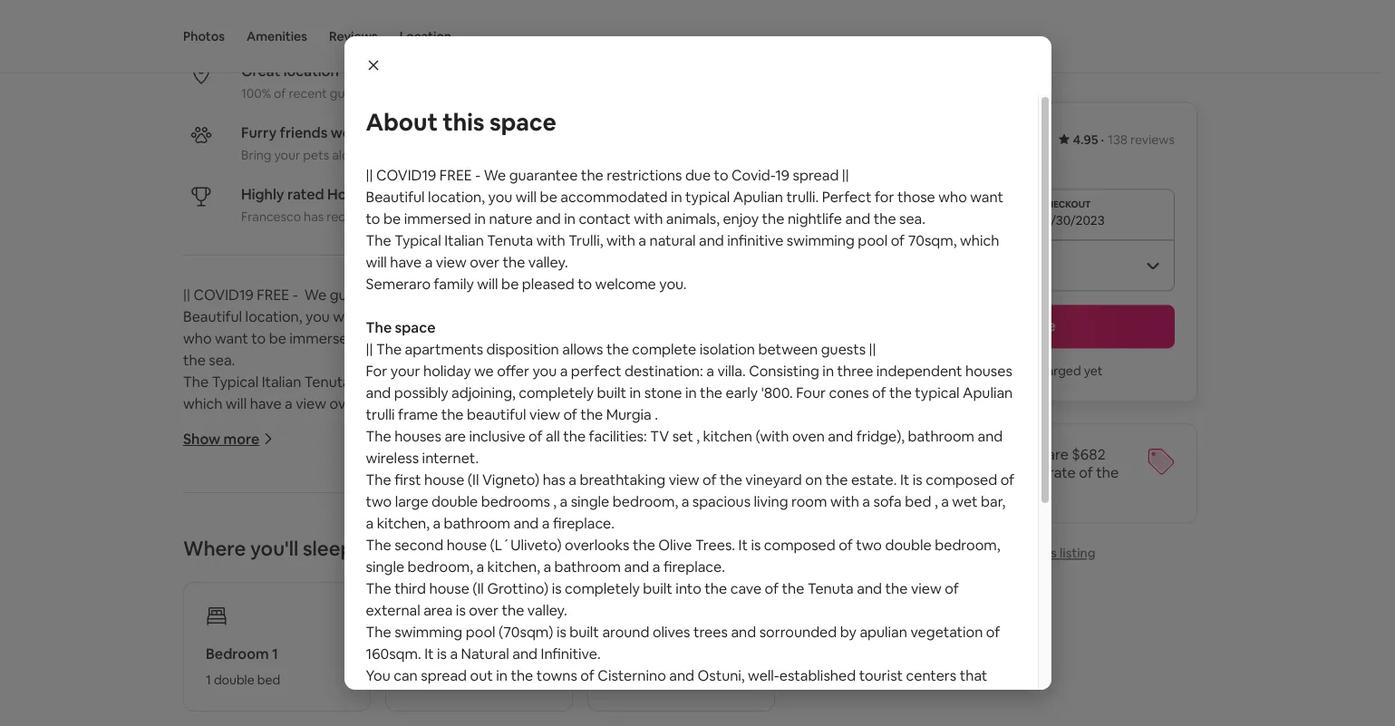 Task type: vqa. For each thing, say whether or not it's contained in the screenshot.
between inside the || The Apartments Disposition Allows The Complete Isolation Between Guests || For Your Holiday We Offer You A Perfect Destination: A Villa. Consisting In Three Independent Houses And Possibly Adjoining, Completely Built In Stone In The Early '800. Four Cones Of The Typical Apulian Trulli Frame The Beautiful View Of The Murgia . The Houses Are Inclusive Of All The Facilities: Tv Set , Kitchen (With Oven And Fridge), Bathroom And Wireless Internet. The First House (Il Vigneto) Has A Breathtaking View Of The Vineyard On The Estate. It Is Composed Of Two Large Double Bedrooms , A Single Bedroom, A Spacious Living Room With A Sofa Bed , A Wet Bar, A Kitchen, A Bathroom And A Fireplace. The Second House (L´Uliveto) Overlooks The Olive Trees. It Is Composed Of Two Double Bedroom, Single Bedroom, A Kitchen, A Bathroom And A Fireplace.
yes



Task type: describe. For each thing, give the bounding box(es) containing it.
cones inside the space || the apartments disposition allows the complete isolation between guests || for your holiday we offer you a perfect destination: a villa. consisting in three independent houses and possibly adjoining, completely built in stone in the early '800. four cones of the typical apulian trulli frame the beautiful view of the murgia . the houses are inclusive of all the facilities: tv set , kitchen (with oven and fridge), bathroom and wireless internet. the first house (il vigneto) has a breathtaking view of the vineyard on the estate. it is composed of two large double bedrooms , a single bedroom, a spacious living room with a sofa bed , a wet bar, a kitchen, a bathroom and a fireplace. the second house (l´uliveto) overlooks the olive trees. it is composed of two double bedroom, single bedroom, a kitchen, a bathroom and a fireplace. the third house (il grottino) is completely built into the cave of the tenuta and the view of external area is over the valley. the swimming pool (70sqm) is built around olives trees and sorrounded by apulian vegetation of 160sqm. it is a natural and infinitive. you can spread out in the towns of cisternino and ostuni, well-established tourist centers that offer attractions for people of all ages .
[[829, 383, 869, 402]]

into
[[676, 579, 701, 598]]

internet. inside || the apartments disposition allows the complete isolation between guests || for your holiday we offer you a perfect destination: a villa. consisting in three independent houses and possibly adjoining, completely built in stone in the early '800. four cones of the typical apulian trulli frame the beautiful view of the murgia . the houses are inclusive of all the facilities: tv set , kitchen (with oven and fridge), bathroom and wireless internet. the first house (il vigneto) has a breathtaking view of the vineyard on the estate. it is composed of two large double bedrooms , a single bedroom, a spacious living room with a sofa bed , a wet bar, a kitchen, a bathroom and a fireplace. the second house (l´uliveto) overlooks the olive trees. it is composed of two double bedroom, single bedroom, a kitchen, a bathroom and a fireplace.
[[338, 590, 394, 609]]

avg.
[[970, 463, 997, 482]]

are inside your dates are $682 less than the avg. nightly rate of the last 60 days.
[[1047, 445, 1069, 464]]

covid19 for || covid19 free -  we guarantee the restrictions due to covid-19 spread || beautiful location, you will be accommodated in typical apulian trulli. perfect for those who want to be immersed in nature and in contact with animals, enjoy the nightlife and the sea. the typical italian tenuta with trulli, with a natural and infinitive swimming pool of 70sqm, which will have a view over the valley. semeraro family will be pleased to welcome you.
[[376, 166, 436, 185]]

1 vertical spatial semeraro
[[183, 416, 248, 435]]

bathroom down out
[[440, 699, 507, 718]]

0 vertical spatial all
[[546, 427, 560, 446]]

bedroom for bedroom 1
[[206, 644, 269, 663]]

0 vertical spatial offer
[[497, 362, 529, 381]]

where
[[183, 535, 246, 561]]

great location 100% of recent guests gave the location a 5-star rating.
[[241, 61, 559, 101]]

overlooks inside the space || the apartments disposition allows the complete isolation between guests || for your holiday we offer you a perfect destination: a villa. consisting in three independent houses and possibly adjoining, completely built in stone in the early '800. four cones of the typical apulian trulli frame the beautiful view of the murgia . the houses are inclusive of all the facilities: tv set , kitchen (with oven and fridge), bathroom and wireless internet. the first house (il vigneto) has a breathtaking view of the vineyard on the estate. it is composed of two large double bedrooms , a single bedroom, a spacious living room with a sofa bed , a wet bar, a kitchen, a bathroom and a fireplace. the second house (l´uliveto) overlooks the olive trees. it is composed of two double bedroom, single bedroom, a kitchen, a bathroom and a fireplace. the third house (il grottino) is completely built into the cave of the tenuta and the view of external area is over the valley. the swimming pool (70sqm) is built around olives trees and sorrounded by apulian vegetation of 160sqm. it is a natural and infinitive. you can spread out in the towns of cisternino and ostuni, well-established tourist centers that offer attractions for people of all ages .
[[565, 536, 630, 555]]

stone inside || the apartments disposition allows the complete isolation between guests || for your holiday we offer you a perfect destination: a villa. consisting in three independent houses and possibly adjoining, completely built in stone in the early '800. four cones of the typical apulian trulli frame the beautiful view of the murgia . the houses are inclusive of all the facilities: tv set , kitchen (with oven and fridge), bathroom and wireless internet. the first house (il vigneto) has a breathtaking view of the vineyard on the estate. it is composed of two large double bedrooms , a single bedroom, a spacious living room with a sofa bed , a wet bar, a kitchen, a bathroom and a fireplace. the second house (l´uliveto) overlooks the olive trees. it is composed of two double bedroom, single bedroom, a kitchen, a bathroom and a fireplace.
[[601, 525, 639, 544]]

beautiful for || covid19 free -  we guarantee the restrictions due to covid-19 spread || beautiful location, you will be accommodated in typical apulian trulli. perfect for those who want to be immersed in nature and in contact with animals, enjoy the nightlife and the sea. the typical italian tenuta with trulli, with a natural and infinitive swimming pool of 70sqm, which will have a view over the valley.
[[183, 307, 242, 326]]

this for report
[[1035, 545, 1057, 561]]

report this listing
[[991, 545, 1096, 561]]

that
[[960, 666, 988, 685]]

villa. inside the space || the apartments disposition allows the complete isolation between guests || for your holiday we offer you a perfect destination: a villa. consisting in three independent houses and possibly adjoining, completely built in stone in the early '800. four cones of the typical apulian trulli frame the beautiful view of the murgia . the houses are inclusive of all the facilities: tv set , kitchen (with oven and fridge), bathroom and wireless internet. the first house (il vigneto) has a breathtaking view of the vineyard on the estate. it is composed of two large double bedrooms , a single bedroom, a spacious living room with a sofa bed , a wet bar, a kitchen, a bathroom and a fireplace. the second house (l´uliveto) overlooks the olive trees. it is composed of two double bedroom, single bedroom, a kitchen, a bathroom and a fireplace. the third house (il grottino) is completely built into the cave of the tenuta and the view of external area is over the valley. the swimming pool (70sqm) is built around olives trees and sorrounded by apulian vegetation of 160sqm. it is a natural and infinitive. you can spread out in the towns of cisternino and ostuni, well-established tourist centers that offer attractions for people of all ages .
[[717, 362, 746, 381]]

bar, inside || the apartments disposition allows the complete isolation between guests || for your holiday we offer you a perfect destination: a villa. consisting in three independent houses and possibly adjoining, completely built in stone in the early '800. four cones of the typical apulian trulli frame the beautiful view of the murgia . the houses are inclusive of all the facilities: tv set , kitchen (with oven and fridge), bathroom and wireless internet. the first house (il vigneto) has a breathtaking view of the vineyard on the estate. it is composed of two large double bedrooms , a single bedroom, a spacious living room with a sofa bed , a wet bar, a kitchen, a bathroom and a fireplace. the second house (l´uliveto) overlooks the olive trees. it is composed of two double bedroom, single bedroom, a kitchen, a bathroom and a fireplace.
[[302, 655, 326, 674]]

reviews button
[[329, 0, 378, 73]]

trees. inside the space || the apartments disposition allows the complete isolation between guests || for your holiday we offer you a perfect destination: a villa. consisting in three independent houses and possibly adjoining, completely built in stone in the early '800. four cones of the typical apulian trulli frame the beautiful view of the murgia . the houses are inclusive of all the facilities: tv set , kitchen (with oven and fridge), bathroom and wireless internet. the first house (il vigneto) has a breathtaking view of the vineyard on the estate. it is composed of two large double bedrooms , a single bedroom, a spacious living room with a sofa bed , a wet bar, a kitchen, a bathroom and a fireplace. the second house (l´uliveto) overlooks the olive trees. it is composed of two double bedroom, single bedroom, a kitchen, a bathroom and a fireplace. the third house (il grottino) is completely built into the cave of the tenuta and the view of external area is over the valley. the swimming pool (70sqm) is built around olives trees and sorrounded by apulian vegetation of 160sqm. it is a natural and infinitive. you can spread out in the towns of cisternino and ostuni, well-established tourist centers that offer attractions for people of all ages .
[[695, 536, 735, 555]]

your dates are $682 less than the avg. nightly rate of the last 60 days.
[[883, 445, 1119, 500]]

charged
[[1033, 363, 1081, 379]]

kitchen, up grottino)
[[487, 558, 540, 577]]

have for || covid19 free -  we guarantee the restrictions due to covid-19 spread || beautiful location, you will be accommodated in typical apulian trulli. perfect for those who want to be immersed in nature and in contact with animals, enjoy the nightlife and the sea. the typical italian tenuta with trulli, with a natural and infinitive swimming pool of 70sqm, which will have a view over the valley.
[[250, 394, 282, 413]]

tourist
[[859, 666, 903, 685]]

70sqm, for || covid19 free -  we guarantee the restrictions due to covid-19 spread || beautiful location, you will be accommodated in typical apulian trulli. perfect for those who want to be immersed in nature and in contact with animals, enjoy the nightlife and the sea. the typical italian tenuta with trulli, with a natural and infinitive swimming pool of 70sqm, which will have a view over the valley.
[[725, 372, 774, 391]]

trees
[[693, 623, 728, 642]]

kitchen inside || the apartments disposition allows the complete isolation between guests || for your holiday we offer you a perfect destination: a villa. consisting in three independent houses and possibly adjoining, completely built in stone in the early '800. four cones of the typical apulian trulli frame the beautiful view of the murgia . the houses are inclusive of all the facilities: tv set , kitchen (with oven and fridge), bathroom and wireless internet. the first house (il vigneto) has a breathtaking view of the vineyard on the estate. it is composed of two large double bedrooms , a single bedroom, a spacious living room with a sofa bed , a wet bar, a kitchen, a bathroom and a fireplace. the second house (l´uliveto) overlooks the olive trees. it is composed of two double bedroom, single bedroom, a kitchen, a bathroom and a fireplace.
[[520, 568, 570, 587]]

murgia inside || the apartments disposition allows the complete isolation between guests || for your holiday we offer you a perfect destination: a villa. consisting in three independent houses and possibly adjoining, completely built in stone in the early '800. four cones of the typical apulian trulli frame the beautiful view of the murgia . the houses are inclusive of all the facilities: tv set , kitchen (with oven and fridge), bathroom and wireless internet. the first house (il vigneto) has a breathtaking view of the vineyard on the estate. it is composed of two large double bedrooms , a single bedroom, a spacious living room with a sofa bed , a wet bar, a kitchen, a bathroom and a fireplace. the second house (l´uliveto) overlooks the olive trees. it is composed of two double bedroom, single bedroom, a kitchen, a bathroom and a fireplace.
[[643, 546, 689, 565]]

160sqm.
[[366, 645, 421, 664]]

apartments inside the space || the apartments disposition allows the complete isolation between guests || for your holiday we offer you a perfect destination: a villa. consisting in three independent houses and possibly adjoining, completely built in stone in the early '800. four cones of the typical apulian trulli frame the beautiful view of the murgia . the houses are inclusive of all the facilities: tv set , kitchen (with oven and fridge), bathroom and wireless internet. the first house (il vigneto) has a breathtaking view of the vineyard on the estate. it is composed of two large double bedrooms , a single bedroom, a spacious living room with a sofa bed , a wet bar, a kitchen, a bathroom and a fireplace. the second house (l´uliveto) overlooks the olive trees. it is composed of two double bedroom, single bedroom, a kitchen, a bathroom and a fireplace. the third house (il grottino) is completely built into the cave of the tenuta and the view of external area is over the valley. the swimming pool (70sqm) is built around olives trees and sorrounded by apulian vegetation of 160sqm. it is a natural and infinitive. you can spread out in the towns of cisternino and ostuni, well-established tourist centers that offer attractions for people of all ages .
[[405, 340, 483, 359]]

kitchen, left can
[[340, 655, 393, 674]]

1 vertical spatial you.
[[477, 416, 504, 435]]

of inside highly rated host francesco has received 5-star ratings from 95% of recent guests.
[[517, 208, 529, 224]]

ages
[[585, 688, 617, 707]]

adjoining, inside || the apartments disposition allows the complete isolation between guests || for your holiday we offer you a perfect destination: a villa. consisting in three independent houses and possibly adjoining, completely built in stone in the early '800. four cones of the typical apulian trulli frame the beautiful view of the murgia . the houses are inclusive of all the facilities: tv set , kitchen (with oven and fridge), bathroom and wireless internet. the first house (il vigneto) has a breathtaking view of the vineyard on the estate. it is composed of two large double bedrooms , a single bedroom, a spacious living room with a sofa bed , a wet bar, a kitchen, a bathroom and a fireplace. the second house (l´uliveto) overlooks the olive trees. it is composed of two double bedroom, single bedroom, a kitchen, a bathroom and a fireplace.
[[408, 525, 472, 544]]

living inside the space || the apartments disposition allows the complete isolation between guests || for your holiday we offer you a perfect destination: a villa. consisting in three independent houses and possibly adjoining, completely built in stone in the early '800. four cones of the typical apulian trulli frame the beautiful view of the murgia . the houses are inclusive of all the facilities: tv set , kitchen (with oven and fridge), bathroom and wireless internet. the first house (il vigneto) has a breathtaking view of the vineyard on the estate. it is composed of two large double bedrooms , a single bedroom, a spacious living room with a sofa bed , a wet bar, a kitchen, a bathroom and a fireplace. the second house (l´uliveto) overlooks the olive trees. it is composed of two double bedroom, single bedroom, a kitchen, a bathroom and a fireplace. the third house (il grottino) is completely built into the cave of the tenuta and the view of external area is over the valley. the swimming pool (70sqm) is built around olives trees and sorrounded by apulian vegetation of 160sqm. it is a natural and infinitive. you can spread out in the towns of cisternino and ostuni, well-established tourist centers that offer attractions for people of all ages .
[[754, 492, 788, 511]]

bed inside the bedroom 2 1 double bed
[[459, 671, 483, 688]]

has inside highly rated host francesco has received 5-star ratings from 95% of recent guests.
[[304, 208, 324, 224]]

|| covid19 free -  we guarantee the restrictions due to covid-19 spread || beautiful location, you will be accommodated in typical apulian trulli. perfect for those who want to be immersed in nature and in contact with animals, enjoy the nightlife and the sea. the typical italian tenuta with trulli, with a natural and infinitive swimming pool of 70sqm, which will have a view over the valley. semeraro family will be pleased to welcome you.
[[366, 166, 1003, 294]]

third
[[394, 579, 426, 598]]

pets
[[303, 146, 329, 163]]

2 vertical spatial completely
[[565, 579, 640, 598]]

due for || covid19 free -  we guarantee the restrictions due to covid-19 spread || beautiful location, you will be accommodated in typical apulian trulli. perfect for those who want to be immersed in nature and in contact with animals, enjoy the nightlife and the sea. the typical italian tenuta with trulli, with a natural and infinitive swimming pool of 70sqm, which will have a view over the valley.
[[506, 285, 531, 304]]

typical inside || covid19 free -  we guarantee the restrictions due to covid-19 spread || beautiful location, you will be accommodated in typical apulian trulli. perfect for those who want to be immersed in nature and in contact with animals, enjoy the nightlife and the sea. the typical italian tenuta with trulli, with a natural and infinitive swimming pool of 70sqm, which will have a view over the valley.
[[503, 307, 547, 326]]

recent inside great location 100% of recent guests gave the location a 5-star rating.
[[289, 85, 327, 101]]

19 for || covid19 free -  we guarantee the restrictions due to covid-19 spread || beautiful location, you will be accommodated in typical apulian trulli. perfect for those who want to be immersed in nature and in contact with animals, enjoy the nightlife and the sea. the typical italian tenuta with trulli, with a natural and infinitive swimming pool of 70sqm, which will have a view over the valley. semeraro family will be pleased to welcome you.
[[775, 166, 790, 185]]

bed inside bedroom 1 1 double bed
[[257, 671, 280, 688]]

large inside the space || the apartments disposition allows the complete isolation between guests || for your holiday we offer you a perfect destination: a villa. consisting in three independent houses and possibly adjoining, completely built in stone in the early '800. four cones of the typical apulian trulli frame the beautiful view of the murgia . the houses are inclusive of all the facilities: tv set , kitchen (with oven and fridge), bathroom and wireless internet. the first house (il vigneto) has a breathtaking view of the vineyard on the estate. it is composed of two large double bedrooms , a single bedroom, a spacious living room with a sofa bed , a wet bar, a kitchen, a bathroom and a fireplace. the second house (l´uliveto) overlooks the olive trees. it is composed of two double bedroom, single bedroom, a kitchen, a bathroom and a fireplace. the third house (il grottino) is completely built into the cave of the tenuta and the view of external area is over the valley. the swimming pool (70sqm) is built around olives trees and sorrounded by apulian vegetation of 160sqm. it is a natural and infinitive. you can spread out in the towns of cisternino and ostuni, well-established tourist centers that offer attractions for people of all ages .
[[395, 492, 428, 511]]

view inside || covid19 free -  we guarantee the restrictions due to covid-19 spread || beautiful location, you will be accommodated in typical apulian trulli. perfect for those who want to be immersed in nature and in contact with animals, enjoy the nightlife and the sea. the typical italian tenuta with trulli, with a natural and infinitive swimming pool of 70sqm, which will have a view over the valley.
[[296, 394, 326, 413]]

we for || covid19 free -  we guarantee the restrictions due to covid-19 spread || beautiful location, you will be accommodated in typical apulian trulli. perfect for those who want to be immersed in nature and in contact with animals, enjoy the nightlife and the sea. the typical italian tenuta with trulli, with a natural and infinitive swimming pool of 70sqm, which will have a view over the valley. semeraro family will be pleased to welcome you.
[[484, 166, 506, 185]]

wireless inside the space || the apartments disposition allows the complete isolation between guests || for your holiday we offer you a perfect destination: a villa. consisting in three independent houses and possibly adjoining, completely built in stone in the early '800. four cones of the typical apulian trulli frame the beautiful view of the murgia . the houses are inclusive of all the facilities: tv set , kitchen (with oven and fridge), bathroom and wireless internet. the first house (il vigneto) has a breathtaking view of the vineyard on the estate. it is composed of two large double bedrooms , a single bedroom, a spacious living room with a sofa bed , a wet bar, a kitchen, a bathroom and a fireplace. the second house (l´uliveto) overlooks the olive trees. it is composed of two double bedroom, single bedroom, a kitchen, a bathroom and a fireplace. the third house (il grottino) is completely built into the cave of the tenuta and the view of external area is over the valley. the swimming pool (70sqm) is built around olives trees and sorrounded by apulian vegetation of 160sqm. it is a natural and infinitive. you can spread out in the towns of cisternino and ostuni, well-established tourist centers that offer attractions for people of all ages .
[[366, 449, 419, 468]]

you. inside || covid19 free -  we guarantee the restrictions due to covid-19 spread || beautiful location, you will be accommodated in typical apulian trulli. perfect for those who want to be immersed in nature and in contact with animals, enjoy the nightlife and the sea. the typical italian tenuta with trulli, with a natural and infinitive swimming pool of 70sqm, which will have a view over the valley. semeraro family will be pleased to welcome you.
[[659, 275, 687, 294]]

double inside bedroom 1 1 double bed
[[214, 671, 254, 688]]

vineyard inside || the apartments disposition allows the complete isolation between guests || for your holiday we offer you a perfect destination: a villa. consisting in three independent houses and possibly adjoining, completely built in stone in the early '800. four cones of the typical apulian trulli frame the beautiful view of the murgia . the houses are inclusive of all the facilities: tv set , kitchen (with oven and fridge), bathroom and wireless internet. the first house (il vigneto) has a breathtaking view of the vineyard on the estate. it is composed of two large double bedrooms , a single bedroom, a spacious living room with a sofa bed , a wet bar, a kitchen, a bathroom and a fireplace. the second house (l´uliveto) overlooks the olive trees. it is composed of two double bedroom, single bedroom, a kitchen, a bathroom and a fireplace.
[[563, 612, 619, 631]]

listing
[[1060, 545, 1096, 561]]

centers
[[906, 666, 957, 685]]

of inside your dates are $682 less than the avg. nightly rate of the last 60 days.
[[1079, 463, 1093, 482]]

is right the less
[[913, 470, 923, 490]]

you inside the space || the apartments disposition allows the complete isolation between guests || for your holiday we offer you a perfect destination: a villa. consisting in three independent houses and possibly adjoining, completely built in stone in the early '800. four cones of the typical apulian trulli frame the beautiful view of the murgia . the houses are inclusive of all the facilities: tv set , kitchen (with oven and fridge), bathroom and wireless internet. the first house (il vigneto) has a breathtaking view of the vineyard on the estate. it is composed of two large double bedrooms , a single bedroom, a spacious living room with a sofa bed , a wet bar, a kitchen, a bathroom and a fireplace. the second house (l´uliveto) overlooks the olive trees. it is composed of two double bedroom, single bedroom, a kitchen, a bathroom and a fireplace. the third house (il grottino) is completely built into the cave of the tenuta and the view of external area is over the valley. the swimming pool (70sqm) is built around olives trees and sorrounded by apulian vegetation of 160sqm. it is a natural and infinitive. you can spread out in the towns of cisternino and ostuni, well-established tourist centers that offer attractions for people of all ages .
[[366, 666, 390, 685]]

spacious inside || the apartments disposition allows the complete isolation between guests || for your holiday we offer you a perfect destination: a villa. consisting in three independent houses and possibly adjoining, completely built in stone in the early '800. four cones of the typical apulian trulli frame the beautiful view of the murgia . the houses are inclusive of all the facilities: tv set , kitchen (with oven and fridge), bathroom and wireless internet. the first house (il vigneto) has a breathtaking view of the vineyard on the estate. it is composed of two large double bedrooms , a single bedroom, a spacious living room with a sofa bed , a wet bar, a kitchen, a bathroom and a fireplace. the second house (l´uliveto) overlooks the olive trees. it is composed of two double bedroom, single bedroom, a kitchen, a bathroom and a fireplace.
[[602, 633, 660, 652]]

isolation inside the space || the apartments disposition allows the complete isolation between guests || for your holiday we offer you a perfect destination: a villa. consisting in three independent houses and possibly adjoining, completely built in stone in the early '800. four cones of the typical apulian trulli frame the beautiful view of the murgia . the houses are inclusive of all the facilities: tv set , kitchen (with oven and fridge), bathroom and wireless internet. the first house (il vigneto) has a breathtaking view of the vineyard on the estate. it is composed of two large double bedrooms , a single bedroom, a spacious living room with a sofa bed , a wet bar, a kitchen, a bathroom and a fireplace. the second house (l´uliveto) overlooks the olive trees. it is composed of two double bedroom, single bedroom, a kitchen, a bathroom and a fireplace. the third house (il grottino) is completely built into the cave of the tenuta and the view of external area is over the valley. the swimming pool (70sqm) is built around olives trees and sorrounded by apulian vegetation of 160sqm. it is a natural and infinitive. you can spread out in the towns of cisternino and ostuni, well-established tourist centers that offer attractions for people of all ages .
[[700, 340, 755, 359]]

nightlife for || covid19 free -  we guarantee the restrictions due to covid-19 spread || beautiful location, you will be accommodated in typical apulian trulli. perfect for those who want to be immersed in nature and in contact with animals, enjoy the nightlife and the sea. the typical italian tenuta with trulli, with a natural and infinitive swimming pool of 70sqm, which will have a view over the valley. semeraro family will be pleased to welcome you.
[[788, 209, 842, 228]]

frame inside || the apartments disposition allows the complete isolation between guests || for your holiday we offer you a perfect destination: a villa. consisting in three independent houses and possibly adjoining, completely built in stone in the early '800. four cones of the typical apulian trulli frame the beautiful view of the murgia . the houses are inclusive of all the facilities: tv set , kitchen (with oven and fridge), bathroom and wireless internet. the first house (il vigneto) has a breathtaking view of the vineyard on the estate. it is composed of two large double bedrooms , a single bedroom, a spacious living room with a sofa bed , a wet bar, a kitchen, a bathroom and a fireplace. the second house (l´uliveto) overlooks the olive trees. it is composed of two double bedroom, single bedroom, a kitchen, a bathroom and a fireplace.
[[435, 546, 475, 565]]

we for || covid19 free -  we guarantee the restrictions due to covid-19 spread || beautiful location, you will be accommodated in typical apulian trulli. perfect for those who want to be immersed in nature and in contact with animals, enjoy the nightlife and the sea. the typical italian tenuta with trulli, with a natural and infinitive swimming pool of 70sqm, which will have a view over the valley.
[[304, 285, 327, 304]]

gave
[[372, 85, 400, 101]]

about this space
[[366, 107, 556, 138]]

trees. inside || the apartments disposition allows the complete isolation between guests || for your holiday we offer you a perfect destination: a villa. consisting in three independent houses and possibly adjoining, completely built in stone in the early '800. four cones of the typical apulian trulli frame the beautiful view of the murgia . the houses are inclusive of all the facilities: tv set , kitchen (with oven and fridge), bathroom and wireless internet. the first house (il vigneto) has a breathtaking view of the vineyard on the estate. it is composed of two large double bedrooms , a single bedroom, a spacious living room with a sofa bed , a wet bar, a kitchen, a bathroom and a fireplace. the second house (l´uliveto) overlooks the olive trees. it is composed of two double bedroom, single bedroom, a kitchen, a bathroom and a fireplace.
[[513, 677, 553, 696]]

beautiful inside the space || the apartments disposition allows the complete isolation between guests || for your holiday we offer you a perfect destination: a villa. consisting in three independent houses and possibly adjoining, completely built in stone in the early '800. four cones of the typical apulian trulli frame the beautiful view of the murgia . the houses are inclusive of all the facilities: tv set , kitchen (with oven and fridge), bathroom and wireless internet. the first house (il vigneto) has a breathtaking view of the vineyard on the estate. it is composed of two large double bedrooms , a single bedroom, a spacious living room with a sofa bed , a wet bar, a kitchen, a bathroom and a fireplace. the second house (l´uliveto) overlooks the olive trees. it is composed of two double bedroom, single bedroom, a kitchen, a bathroom and a fireplace. the third house (il grottino) is completely built into the cave of the tenuta and the view of external area is over the valley. the swimming pool (70sqm) is built around olives trees and sorrounded by apulian vegetation of 160sqm. it is a natural and infinitive. you can spread out in the towns of cisternino and ostuni, well-established tourist centers that offer attractions for people of all ages .
[[467, 405, 526, 424]]

recent inside highly rated host francesco has received 5-star ratings from 95% of recent guests.
[[532, 208, 570, 224]]

|| covid19 free -  we guarantee the restrictions due to covid-19 spread || beautiful location, you will be accommodated in typical apulian trulli. perfect for those who want to be immersed in nature and in contact with animals, enjoy the nightlife and the sea. the typical italian tenuta with trulli, with a natural and infinitive swimming pool of 70sqm, which will have a view over the valley.
[[183, 285, 777, 413]]

spacious inside the space || the apartments disposition allows the complete isolation between guests || for your holiday we offer you a perfect destination: a villa. consisting in three independent houses and possibly adjoining, completely built in stone in the early '800. four cones of the typical apulian trulli frame the beautiful view of the murgia . the houses are inclusive of all the facilities: tv set , kitchen (with oven and fridge), bathroom and wireless internet. the first house (il vigneto) has a breathtaking view of the vineyard on the estate. it is composed of two large double bedrooms , a single bedroom, a spacious living room with a sofa bed , a wet bar, a kitchen, a bathroom and a fireplace. the second house (l´uliveto) overlooks the olive trees. it is composed of two double bedroom, single bedroom, a kitchen, a bathroom and a fireplace. the third house (il grottino) is completely built into the cave of the tenuta and the view of external area is over the valley. the swimming pool (70sqm) is built around olives trees and sorrounded by apulian vegetation of 160sqm. it is a natural and infinitive. you can spread out in the towns of cisternino and ostuni, well-established tourist centers that offer attractions for people of all ages .
[[692, 492, 751, 511]]

francesco
[[241, 208, 301, 224]]

1 vertical spatial pleased
[[339, 416, 392, 435]]

enjoy for || covid19 free -  we guarantee the restrictions due to covid-19 spread || beautiful location, you will be accommodated in typical apulian trulli. perfect for those who want to be immersed in nature and in contact with animals, enjoy the nightlife and the sea. the typical italian tenuta with trulli, with a natural and infinitive swimming pool of 70sqm, which will have a view over the valley.
[[608, 329, 644, 348]]

allows inside the space || the apartments disposition allows the complete isolation between guests || for your holiday we offer you a perfect destination: a villa. consisting in three independent houses and possibly adjoining, completely built in stone in the early '800. four cones of the typical apulian trulli frame the beautiful view of the murgia . the houses are inclusive of all the facilities: tv set , kitchen (with oven and fridge), bathroom and wireless internet. the first house (il vigneto) has a breathtaking view of the vineyard on the estate. it is composed of two large double bedrooms , a single bedroom, a spacious living room with a sofa bed , a wet bar, a kitchen, a bathroom and a fireplace. the second house (l´uliveto) overlooks the olive trees. it is composed of two double bedroom, single bedroom, a kitchen, a bathroom and a fireplace. the third house (il grottino) is completely built into the cave of the tenuta and the view of external area is over the valley. the swimming pool (70sqm) is built around olives trees and sorrounded by apulian vegetation of 160sqm. it is a natural and infinitive. you can spread out in the towns of cisternino and ostuni, well-established tourist centers that offer attractions for people of all ages .
[[562, 340, 603, 359]]

cones inside || the apartments disposition allows the complete isolation between guests || for your holiday we offer you a perfect destination: a villa. consisting in three independent houses and possibly adjoining, completely built in stone in the early '800. four cones of the typical apulian trulli frame the beautiful view of the murgia . the houses are inclusive of all the facilities: tv set , kitchen (with oven and fridge), bathroom and wireless internet. the first house (il vigneto) has a breathtaking view of the vineyard on the estate. it is composed of two large double bedrooms , a single bedroom, a spacious living room with a sofa bed , a wet bar, a kitchen, a bathroom and a fireplace. the second house (l´uliveto) overlooks the olive trees. it is composed of two double bedroom, single bedroom, a kitchen, a bathroom and a fireplace.
[[216, 546, 256, 565]]

possibly inside the space || the apartments disposition allows the complete isolation between guests || for your holiday we offer you a perfect destination: a villa. consisting in three independent houses and possibly adjoining, completely built in stone in the early '800. four cones of the typical apulian trulli frame the beautiful view of the murgia . the houses are inclusive of all the facilities: tv set , kitchen (with oven and fridge), bathroom and wireless internet. the first house (il vigneto) has a breathtaking view of the vineyard on the estate. it is composed of two large double bedrooms , a single bedroom, a spacious living room with a sofa bed , a wet bar, a kitchen, a bathroom and a fireplace. the second house (l´uliveto) overlooks the olive trees. it is composed of two double bedroom, single bedroom, a kitchen, a bathroom and a fireplace. the third house (il grottino) is completely built into the cave of the tenuta and the view of external area is over the valley. the swimming pool (70sqm) is built around olives trees and sorrounded by apulian vegetation of 160sqm. it is a natural and infinitive. you can spread out in the towns of cisternino and ostuni, well-established tourist centers that offer attractions for people of all ages .
[[394, 383, 448, 402]]

first inside || the apartments disposition allows the complete isolation between guests || for your holiday we offer you a perfect destination: a villa. consisting in three independent houses and possibly adjoining, completely built in stone in the early '800. four cones of the typical apulian trulli frame the beautiful view of the murgia . the houses are inclusive of all the facilities: tv set , kitchen (with oven and fridge), bathroom and wireless internet. the first house (il vigneto) has a breathtaking view of the vineyard on the estate. it is composed of two large double bedrooms , a single bedroom, a spacious living room with a sofa bed , a wet bar, a kitchen, a bathroom and a fireplace. the second house (l´uliveto) overlooks the olive trees. it is composed of two double bedroom, single bedroom, a kitchen, a bathroom and a fireplace.
[[212, 612, 238, 631]]

it right olives
[[717, 612, 727, 631]]

photos button
[[183, 0, 225, 73]]

0 vertical spatial space
[[489, 107, 556, 138]]

furry friends welcome bring your pets along for the stay.
[[241, 123, 436, 163]]

independent inside || the apartments disposition allows the complete isolation between guests || for your holiday we offer you a perfect destination: a villa. consisting in three independent houses and possibly adjoining, completely built in stone in the early '800. four cones of the typical apulian trulli frame the beautiful view of the murgia . the houses are inclusive of all the facilities: tv set , kitchen (with oven and fridge), bathroom and wireless internet. the first house (il vigneto) has a breathtaking view of the vineyard on the estate. it is composed of two large double bedrooms , a single bedroom, a spacious living room with a sofa bed , a wet bar, a kitchen, a bathroom and a fireplace. the second house (l´uliveto) overlooks the olive trees. it is composed of two double bedroom, single bedroom, a kitchen, a bathroom and a fireplace.
[[183, 525, 269, 544]]

0 vertical spatial location
[[283, 61, 339, 80]]

host
[[327, 185, 360, 204]]

- for || covid19 free -  we guarantee the restrictions due to covid-19 spread || beautiful location, you will be accommodated in typical apulian trulli. perfect for those who want to be immersed in nature and in contact with animals, enjoy the nightlife and the sea. the typical italian tenuta with trulli, with a natural and infinitive swimming pool of 70sqm, which will have a view over the valley.
[[293, 285, 298, 304]]

destination: inside the space || the apartments disposition allows the complete isolation between guests || for your holiday we offer you a perfect destination: a villa. consisting in three independent houses and possibly adjoining, completely built in stone in the early '800. four cones of the typical apulian trulli frame the beautiful view of the murgia . the houses are inclusive of all the facilities: tv set , kitchen (with oven and fridge), bathroom and wireless internet. the first house (il vigneto) has a breathtaking view of the vineyard on the estate. it is composed of two large double bedrooms , a single bedroom, a spacious living room with a sofa bed , a wet bar, a kitchen, a bathroom and a fireplace. the second house (l´uliveto) overlooks the olive trees. it is composed of two double bedroom, single bedroom, a kitchen, a bathroom and a fireplace. the third house (il grottino) is completely built into the cave of the tenuta and the view of external area is over the valley. the swimming pool (70sqm) is built around olives trees and sorrounded by apulian vegetation of 160sqm. it is a natural and infinitive. you can spread out in the towns of cisternino and ostuni, well-established tourist centers that offer attractions for people of all ages .
[[625, 362, 703, 381]]

wet inside the space || the apartments disposition allows the complete isolation between guests || for your holiday we offer you a perfect destination: a villa. consisting in three independent houses and possibly adjoining, completely built in stone in the early '800. four cones of the typical apulian trulli frame the beautiful view of the murgia . the houses are inclusive of all the facilities: tv set , kitchen (with oven and fridge), bathroom and wireless internet. the first house (il vigneto) has a breathtaking view of the vineyard on the estate. it is composed of two large double bedrooms , a single bedroom, a spacious living room with a sofa bed , a wet bar, a kitchen, a bathroom and a fireplace. the second house (l´uliveto) overlooks the olive trees. it is composed of two double bedroom, single bedroom, a kitchen, a bathroom and a fireplace. the third house (il grottino) is completely built into the cave of the tenuta and the view of external area is over the valley. the swimming pool (70sqm) is built around olives trees and sorrounded by apulian vegetation of 160sqm. it is a natural and infinitive. you can spread out in the towns of cisternino and ostuni, well-established tourist centers that offer attractions for people of all ages .
[[952, 492, 978, 511]]

where you'll sleep
[[183, 535, 353, 561]]

amenities
[[247, 28, 307, 44]]

you for || the apartments disposition allows the complete isolation between guests || for your holiday we offer you a perfect destination: a villa. consisting in three independent houses and possibly adjoining, completely built in stone in the early '800. four cones of the typical apulian trulli frame the beautiful view of the murgia . the houses are inclusive of all the facilities: tv set , kitchen (with oven and fridge), bathroom and wireless internet. the first house (il vigneto) has a breathtaking view of the vineyard on the estate. it is composed of two large double bedrooms , a single bedroom, a spacious living room with a sofa bed , a wet bar, a kitchen, a bathroom and a fireplace. the second house (l´uliveto) overlooks the olive trees. it is composed of two double bedroom, single bedroom, a kitchen, a bathroom and a fireplace.
[[350, 503, 374, 522]]

show more button
[[183, 429, 274, 448]]

bedrooms inside || the apartments disposition allows the complete isolation between guests || for your holiday we offer you a perfect destination: a villa. consisting in three independent houses and possibly adjoining, completely built in stone in the early '800. four cones of the typical apulian trulli frame the beautiful view of the murgia . the houses are inclusive of all the facilities: tv set , kitchen (with oven and fridge), bathroom and wireless internet. the first house (il vigneto) has a breathtaking view of the vineyard on the estate. it is composed of two large double bedrooms , a single bedroom, a spacious living room with a sofa bed , a wet bar, a kitchen, a bathroom and a fireplace. the second house (l´uliveto) overlooks the olive trees. it is composed of two double bedroom, single bedroom, a kitchen, a bathroom and a fireplace.
[[390, 633, 459, 652]]

covid- for || covid19 free -  we guarantee the restrictions due to covid-19 spread || beautiful location, you will be accommodated in typical apulian trulli. perfect for those who want to be immersed in nature and in contact with animals, enjoy the nightlife and the sea. the typical italian tenuta with trulli, with a natural and infinitive swimming pool of 70sqm, which will have a view over the valley. semeraro family will be pleased to welcome you.
[[732, 166, 775, 185]]

immersed for || covid19 free -  we guarantee the restrictions due to covid-19 spread || beautiful location, you will be accommodated in typical apulian trulli. perfect for those who want to be immersed in nature and in contact with animals, enjoy the nightlife and the sea. the typical italian tenuta with trulli, with a natural and infinitive swimming pool of 70sqm, which will have a view over the valley. semeraro family will be pleased to welcome you.
[[404, 209, 471, 228]]

location
[[400, 28, 452, 44]]

possibly inside || the apartments disposition allows the complete isolation between guests || for your holiday we offer you a perfect destination: a villa. consisting in three independent houses and possibly adjoining, completely built in stone in the early '800. four cones of the typical apulian trulli frame the beautiful view of the murgia . the houses are inclusive of all the facilities: tv set , kitchen (with oven and fridge), bathroom and wireless internet. the first house (il vigneto) has a breathtaking view of the vineyard on the estate. it is composed of two large double bedrooms , a single bedroom, a spacious living room with a sofa bed , a wet bar, a kitchen, a bathroom and a fireplace. the second house (l´uliveto) overlooks the olive trees. it is composed of two double bedroom, single bedroom, a kitchen, a bathroom and a fireplace.
[[351, 525, 405, 544]]

report
[[991, 545, 1032, 561]]

three inside the space || the apartments disposition allows the complete isolation between guests || for your holiday we offer you a perfect destination: a villa. consisting in three independent houses and possibly adjoining, completely built in stone in the early '800. four cones of the typical apulian trulli frame the beautiful view of the murgia . the houses are inclusive of all the facilities: tv set , kitchen (with oven and fridge), bathroom and wireless internet. the first house (il vigneto) has a breathtaking view of the vineyard on the estate. it is composed of two large double bedrooms , a single bedroom, a spacious living room with a sofa bed , a wet bar, a kitchen, a bathroom and a fireplace. the second house (l´uliveto) overlooks the olive trees. it is composed of two double bedroom, single bedroom, a kitchen, a bathroom and a fireplace. the third house (il grottino) is completely built into the cave of the tenuta and the view of external area is over the valley. the swimming pool (70sqm) is built around olives trees and sorrounded by apulian vegetation of 160sqm. it is a natural and infinitive. you can spread out in the towns of cisternino and ostuni, well-established tourist centers that offer attractions for people of all ages .
[[837, 362, 873, 381]]

guarantee for || covid19 free -  we guarantee the restrictions due to covid-19 spread || beautiful location, you will be accommodated in typical apulian trulli. perfect for those who want to be immersed in nature and in contact with animals, enjoy the nightlife and the sea. the typical italian tenuta with trulli, with a natural and infinitive swimming pool of 70sqm, which will have a view over the valley.
[[330, 285, 398, 304]]

0 vertical spatial (il
[[468, 470, 479, 490]]

consisting inside || the apartments disposition allows the complete isolation between guests || for your holiday we offer you a perfect destination: a villa. consisting in three independent houses and possibly adjoining, completely built in stone in the early '800. four cones of the typical apulian trulli frame the beautiful view of the murgia . the houses are inclusive of all the facilities: tv set , kitchen (with oven and fridge), bathroom and wireless internet. the first house (il vigneto) has a breathtaking view of the vineyard on the estate. it is composed of two large double bedrooms , a single bedroom, a spacious living room with a sofa bed , a wet bar, a kitchen, a bathroom and a fireplace. the second house (l´uliveto) overlooks the olive trees. it is composed of two double bedroom, single bedroom, a kitchen, a bathroom and a fireplace.
[[566, 503, 637, 522]]

0 vertical spatial completely
[[519, 383, 594, 402]]

2 vertical spatial all
[[567, 688, 582, 707]]

more
[[224, 429, 260, 448]]

nature for || covid19 free -  we guarantee the restrictions due to covid-19 spread || beautiful location, you will be accommodated in typical apulian trulli. perfect for those who want to be immersed in nature and in contact with animals, enjoy the nightlife and the sea. the typical italian tenuta with trulli, with a natural and infinitive swimming pool of 70sqm, which will have a view over the valley. semeraro family will be pleased to welcome you.
[[489, 209, 533, 228]]

between inside the space || the apartments disposition allows the complete isolation between guests || for your holiday we offer you a perfect destination: a villa. consisting in three independent houses and possibly adjoining, completely built in stone in the early '800. four cones of the typical apulian trulli frame the beautiful view of the murgia . the houses are inclusive of all the facilities: tv set , kitchen (with oven and fridge), bathroom and wireless internet. the first house (il vigneto) has a breathtaking view of the vineyard on the estate. it is composed of two large double bedrooms , a single bedroom, a spacious living room with a sofa bed , a wet bar, a kitchen, a bathroom and a fireplace. the second house (l´uliveto) overlooks the olive trees. it is composed of two double bedroom, single bedroom, a kitchen, a bathroom and a fireplace. the third house (il grottino) is completely built into the cave of the tenuta and the view of external area is over the valley. the swimming pool (70sqm) is built around olives trees and sorrounded by apulian vegetation of 160sqm. it is a natural and infinitive. you can spread out in the towns of cisternino and ostuni, well-established tourist centers that offer attractions for people of all ages .
[[758, 340, 818, 359]]

are inside the space || the apartments disposition allows the complete isolation between guests || for your holiday we offer you a perfect destination: a villa. consisting in three independent houses and possibly adjoining, completely built in stone in the early '800. four cones of the typical apulian trulli frame the beautiful view of the murgia . the houses are inclusive of all the facilities: tv set , kitchen (with oven and fridge), bathroom and wireless internet. the first house (il vigneto) has a breathtaking view of the vineyard on the estate. it is composed of two large double bedrooms , a single bedroom, a spacious living room with a sofa bed , a wet bar, a kitchen, a bathroom and a fireplace. the second house (l´uliveto) overlooks the olive trees. it is composed of two double bedroom, single bedroom, a kitchen, a bathroom and a fireplace. the third house (il grottino) is completely built into the cave of the tenuta and the view of external area is over the valley. the swimming pool (70sqm) is built around olives trees and sorrounded by apulian vegetation of 160sqm. it is a natural and infinitive. you can spread out in the towns of cisternino and ostuni, well-established tourist centers that offer attractions for people of all ages .
[[445, 427, 466, 446]]

trulli. for || covid19 free -  we guarantee the restrictions due to covid-19 spread || beautiful location, you will be accommodated in typical apulian trulli. perfect for those who want to be immersed in nature and in contact with animals, enjoy the nightlife and the sea. the typical italian tenuta with trulli, with a natural and infinitive swimming pool of 70sqm, which will have a view over the valley. semeraro family will be pleased to welcome you.
[[786, 188, 819, 207]]

tenuta for || covid19 free -  we guarantee the restrictions due to covid-19 spread || beautiful location, you will be accommodated in typical apulian trulli. perfect for those who want to be immersed in nature and in contact with animals, enjoy the nightlife and the sea. the typical italian tenuta with trulli, with a natural and infinitive swimming pool of 70sqm, which will have a view over the valley. semeraro family will be pleased to welcome you.
[[487, 231, 533, 250]]

amenities button
[[247, 0, 307, 73]]

due for || covid19 free -  we guarantee the restrictions due to covid-19 spread || beautiful location, you will be accommodated in typical apulian trulli. perfect for those who want to be immersed in nature and in contact with animals, enjoy the nightlife and the sea. the typical italian tenuta with trulli, with a natural and infinitive swimming pool of 70sqm, which will have a view over the valley. semeraro family will be pleased to welcome you.
[[685, 166, 711, 185]]

$682
[[1072, 445, 1106, 464]]

from
[[460, 208, 488, 224]]

·
[[1101, 131, 1104, 148]]

the inside || covid19 free -  we guarantee the restrictions due to covid-19 spread || beautiful location, you will be accommodated in typical apulian trulli. perfect for those who want to be immersed in nature and in contact with animals, enjoy the nightlife and the sea. the typical italian tenuta with trulli, with a natural and infinitive swimming pool of 70sqm, which will have a view over the valley.
[[183, 372, 209, 391]]

you won't be charged yet
[[955, 363, 1103, 379]]

over for || covid19 free -  we guarantee the restrictions due to covid-19 spread || beautiful location, you will be accommodated in typical apulian trulli. perfect for those who want to be immersed in nature and in contact with animals, enjoy the nightlife and the sea. the typical italian tenuta with trulli, with a natural and infinitive swimming pool of 70sqm, which will have a view over the valley.
[[330, 394, 359, 413]]

well-
[[748, 666, 779, 685]]

0 horizontal spatial .
[[620, 688, 623, 707]]

covid19 for || covid19 free -  we guarantee the restrictions due to covid-19 spread || beautiful location, you will be accommodated in typical apulian trulli. perfect for those who want to be immersed in nature and in contact with animals, enjoy the nightlife and the sea. the typical italian tenuta with trulli, with a natural and infinitive swimming pool of 70sqm, which will have a view over the valley.
[[193, 285, 254, 304]]

than
[[911, 463, 941, 482]]

guests inside great location 100% of recent guests gave the location a 5-star rating.
[[330, 85, 369, 101]]

stay.
[[409, 146, 436, 163]]

trulli. for || covid19 free -  we guarantee the restrictions due to covid-19 spread || beautiful location, you will be accommodated in typical apulian trulli. perfect for those who want to be immersed in nature and in contact with animals, enjoy the nightlife and the sea. the typical italian tenuta with trulli, with a natural and infinitive swimming pool of 70sqm, which will have a view over the valley.
[[604, 307, 636, 326]]

natural for || covid19 free -  we guarantee the restrictions due to covid-19 spread || beautiful location, you will be accommodated in typical apulian trulli. perfect for those who want to be immersed in nature and in contact with animals, enjoy the nightlife and the sea. the typical italian tenuta with trulli, with a natural and infinitive swimming pool of 70sqm, which will have a view over the valley.
[[467, 372, 513, 391]]

welcome inside furry friends welcome bring your pets along for the stay.
[[331, 123, 393, 142]]

100%
[[241, 85, 271, 101]]

1 inside the bedroom 2 1 double bed
[[408, 671, 413, 688]]

natural
[[461, 645, 509, 664]]

perfect inside || the apartments disposition allows the complete isolation between guests || for your holiday we offer you a perfect destination: a villa. consisting in three independent houses and possibly adjoining, completely built in stone in the early '800. four cones of the typical apulian trulli frame the beautiful view of the murgia . the houses are inclusive of all the facilities: tv set , kitchen (with oven and fridge), bathroom and wireless internet. the first house (il vigneto) has a breathtaking view of the vineyard on the estate. it is composed of two large double bedrooms , a single bedroom, a spacious living room with a sofa bed , a wet bar, a kitchen, a bathroom and a fireplace. the second house (l´uliveto) overlooks the olive trees. it is composed of two double bedroom, single bedroom, a kitchen, a bathroom and a fireplace.
[[388, 503, 439, 522]]

of inside || covid19 free -  we guarantee the restrictions due to covid-19 spread || beautiful location, you will be accommodated in typical apulian trulli. perfect for those who want to be immersed in nature and in contact with animals, enjoy the nightlife and the sea. the typical italian tenuta with trulli, with a natural and infinitive swimming pool of 70sqm, which will have a view over the valley. semeraro family will be pleased to welcome you.
[[891, 231, 905, 250]]

cisternino
[[598, 666, 666, 685]]

sleep
[[303, 535, 353, 561]]

your inside || the apartments disposition allows the complete isolation between guests || for your holiday we offer you a perfect destination: a villa. consisting in three independent houses and possibly adjoining, completely built in stone in the early '800. four cones of the typical apulian trulli frame the beautiful view of the murgia . the houses are inclusive of all the facilities: tv set , kitchen (with oven and fridge), bathroom and wireless internet. the first house (il vigneto) has a breathtaking view of the vineyard on the estate. it is composed of two large double bedrooms , a single bedroom, a spacious living room with a sofa bed , a wet bar, a kitchen, a bathroom and a fireplace. the second house (l´uliveto) overlooks the olive trees. it is composed of two double bedroom, single bedroom, a kitchen, a bathroom and a fireplace.
[[208, 503, 238, 522]]

first inside the space || the apartments disposition allows the complete isolation between guests || for your holiday we offer you a perfect destination: a villa. consisting in three independent houses and possibly adjoining, completely built in stone in the early '800. four cones of the typical apulian trulli frame the beautiful view of the murgia . the houses are inclusive of all the facilities: tv set , kitchen (with oven and fridge), bathroom and wireless internet. the first house (il vigneto) has a breathtaking view of the vineyard on the estate. it is composed of two large double bedrooms , a single bedroom, a spacious living room with a sofa bed , a wet bar, a kitchen, a bathroom and a fireplace. the second house (l´uliveto) overlooks the olive trees. it is composed of two double bedroom, single bedroom, a kitchen, a bathroom and a fireplace. the third house (il grottino) is completely built into the cave of the tenuta and the view of external area is over the valley. the swimming pool (70sqm) is built around olives trees and sorrounded by apulian vegetation of 160sqm. it is a natural and infinitive. you can spread out in the towns of cisternino and ostuni, well-established tourist centers that offer attractions for people of all ages .
[[394, 470, 421, 490]]

last
[[883, 481, 906, 500]]

murgia inside the space || the apartments disposition allows the complete isolation between guests || for your holiday we offer you a perfect destination: a villa. consisting in three independent houses and possibly adjoining, completely built in stone in the early '800. four cones of the typical apulian trulli frame the beautiful view of the murgia . the houses are inclusive of all the facilities: tv set , kitchen (with oven and fridge), bathroom and wireless internet. the first house (il vigneto) has a breathtaking view of the vineyard on the estate. it is composed of two large double bedrooms , a single bedroom, a spacious living room with a sofa bed , a wet bar, a kitchen, a bathroom and a fireplace. the second house (l´uliveto) overlooks the olive trees. it is composed of two double bedroom, single bedroom, a kitchen, a bathroom and a fireplace. the third house (il grottino) is completely built into the cave of the tenuta and the view of external area is over the valley. the swimming pool (70sqm) is built around olives trees and sorrounded by apulian vegetation of 160sqm. it is a natural and infinitive. you can spread out in the towns of cisternino and ostuni, well-established tourist centers that offer attractions for people of all ages .
[[606, 405, 652, 424]]

nature for || covid19 free -  we guarantee the restrictions due to covid-19 spread || beautiful location, you will be accommodated in typical apulian trulli. perfect for those who want to be immersed in nature and in contact with animals, enjoy the nightlife and the sea. the typical italian tenuta with trulli, with a natural and infinitive swimming pool of 70sqm, which will have a view over the valley.
[[375, 329, 418, 348]]

valley. for || covid19 free -  we guarantee the restrictions due to covid-19 spread || beautiful location, you will be accommodated in typical apulian trulli. perfect for those who want to be immersed in nature and in contact with animals, enjoy the nightlife and the sea. the typical italian tenuta with trulli, with a natural and infinitive swimming pool of 70sqm, which will have a view over the valley.
[[388, 394, 428, 413]]

free for || covid19 free -  we guarantee the restrictions due to covid-19 spread || beautiful location, you will be accommodated in typical apulian trulli. perfect for those who want to be immersed in nature and in contact with animals, enjoy the nightlife and the sea. the typical italian tenuta with trulli, with a natural and infinitive swimming pool of 70sqm, which will have a view over the valley.
[[257, 285, 289, 304]]

guests.
[[573, 208, 615, 224]]

2 vertical spatial welcome
[[413, 416, 473, 435]]

ratings
[[417, 208, 457, 224]]

wet inside || the apartments disposition allows the complete isolation between guests || for your holiday we offer you a perfect destination: a villa. consisting in three independent houses and possibly adjoining, completely built in stone in the early '800. four cones of the typical apulian trulli frame the beautiful view of the murgia . the houses are inclusive of all the facilities: tv set , kitchen (with oven and fridge), bathroom and wireless internet. the first house (il vigneto) has a breathtaking view of the vineyard on the estate. it is composed of two large double bedrooms , a single bedroom, a spacious living room with a sofa bed , a wet bar, a kitchen, a bathroom and a fireplace. the second house (l´uliveto) overlooks the olive trees. it is composed of two double bedroom, single bedroom, a kitchen, a bathroom and a fireplace.
[[273, 655, 298, 674]]

olive inside the space || the apartments disposition allows the complete isolation between guests || for your holiday we offer you a perfect destination: a villa. consisting in three independent houses and possibly adjoining, completely built in stone in the early '800. four cones of the typical apulian trulli frame the beautiful view of the murgia . the houses are inclusive of all the facilities: tv set , kitchen (with oven and fridge), bathroom and wireless internet. the first house (il vigneto) has a breathtaking view of the vineyard on the estate. it is composed of two large double bedrooms , a single bedroom, a spacious living room with a sofa bed , a wet bar, a kitchen, a bathroom and a fireplace. the second house (l´uliveto) overlooks the olive trees. it is composed of two double bedroom, single bedroom, a kitchen, a bathroom and a fireplace. the third house (il grottino) is completely built into the cave of the tenuta and the view of external area is over the valley. the swimming pool (70sqm) is built around olives trees and sorrounded by apulian vegetation of 160sqm. it is a natural and infinitive. you can spread out in the towns of cisternino and ostuni, well-established tourist centers that offer attractions for people of all ages .
[[658, 536, 692, 555]]

tv inside || the apartments disposition allows the complete isolation between guests || for your holiday we offer you a perfect destination: a villa. consisting in three independent houses and possibly adjoining, completely built in stone in the early '800. four cones of the typical apulian trulli frame the beautiful view of the murgia . the houses are inclusive of all the facilities: tv set , kitchen (with oven and fridge), bathroom and wireless internet. the first house (il vigneto) has a breathtaking view of the vineyard on the estate. it is composed of two large double bedrooms , a single bedroom, a spacious living room with a sofa bed , a wet bar, a kitchen, a bathroom and a fireplace. the second house (l´uliveto) overlooks the olive trees. it is composed of two double bedroom, single bedroom, a kitchen, a bathroom and a fireplace.
[[467, 568, 486, 587]]

is right grottino)
[[552, 579, 562, 598]]

pool for || covid19 free -  we guarantee the restrictions due to covid-19 spread || beautiful location, you will be accommodated in typical apulian trulli. perfect for those who want to be immersed in nature and in contact with animals, enjoy the nightlife and the sea. the typical italian tenuta with trulli, with a natural and infinitive swimming pool of 70sqm, which will have a view over the valley.
[[675, 372, 705, 391]]

vigneto) inside || the apartments disposition allows the complete isolation between guests || for your holiday we offer you a perfect destination: a villa. consisting in three independent houses and possibly adjoining, completely built in stone in the early '800. four cones of the typical apulian trulli frame the beautiful view of the murgia . the houses are inclusive of all the facilities: tv set , kitchen (with oven and fridge), bathroom and wireless internet. the first house (il vigneto) has a breathtaking view of the vineyard on the estate. it is composed of two large double bedrooms , a single bedroom, a spacious living room with a sofa bed , a wet bar, a kitchen, a bathroom and a fireplace. the second house (l´uliveto) overlooks the olive trees. it is composed of two double bedroom, single bedroom, a kitchen, a bathroom and a fireplace.
[[300, 612, 357, 631]]

rating.
[[522, 85, 559, 101]]

which for || covid19 free -  we guarantee the restrictions due to covid-19 spread || beautiful location, you will be accommodated in typical apulian trulli. perfect for those who want to be immersed in nature and in contact with animals, enjoy the nightlife and the sea. the typical italian tenuta with trulli, with a natural and infinitive swimming pool of 70sqm, which will have a view over the valley. semeraro family will be pleased to welcome you.
[[960, 231, 999, 250]]

your inside the space || the apartments disposition allows the complete isolation between guests || for your holiday we offer you a perfect destination: a villa. consisting in three independent houses and possibly adjoining, completely built in stone in the early '800. four cones of the typical apulian trulli frame the beautiful view of the murgia . the houses are inclusive of all the facilities: tv set , kitchen (with oven and fridge), bathroom and wireless internet. the first house (il vigneto) has a breathtaking view of the vineyard on the estate. it is composed of two large double bedrooms , a single bedroom, a spacious living room with a sofa bed , a wet bar, a kitchen, a bathroom and a fireplace. the second house (l´uliveto) overlooks the olive trees. it is composed of two double bedroom, single bedroom, a kitchen, a bathroom and a fireplace. the third house (il grottino) is completely built into the cave of the tenuta and the view of external area is over the valley. the swimming pool (70sqm) is built around olives trees and sorrounded by apulian vegetation of 160sqm. it is a natural and infinitive. you can spread out in the towns of cisternino and ostuni, well-established tourist centers that offer attractions for people of all ages .
[[390, 362, 420, 381]]

reviews
[[1130, 131, 1175, 148]]

reserve button
[[883, 305, 1175, 348]]

yet
[[1084, 363, 1103, 379]]

guests inside || the apartments disposition allows the complete isolation between guests || for your holiday we offer you a perfect destination: a villa. consisting in three independent houses and possibly adjoining, completely built in stone in the early '800. four cones of the typical apulian trulli frame the beautiful view of the murgia . the houses are inclusive of all the facilities: tv set , kitchen (with oven and fridge), bathroom and wireless internet. the first house (il vigneto) has a breathtaking view of the vineyard on the estate. it is composed of two large double bedrooms , a single bedroom, a spacious living room with a sofa bed , a wet bar, a kitchen, a bathroom and a fireplace. the second house (l´uliveto) overlooks the olive trees. it is composed of two double bedroom, single bedroom, a kitchen, a bathroom and a fireplace.
[[638, 481, 683, 500]]

'800. inside the space || the apartments disposition allows the complete isolation between guests || for your holiday we offer you a perfect destination: a villa. consisting in three independent houses and possibly adjoining, completely built in stone in the early '800. four cones of the typical apulian trulli frame the beautiful view of the murgia . the houses are inclusive of all the facilities: tv set , kitchen (with oven and fridge), bathroom and wireless internet. the first house (il vigneto) has a breathtaking view of the vineyard on the estate. it is composed of two large double bedrooms , a single bedroom, a spacious living room with a sofa bed , a wet bar, a kitchen, a bathroom and a fireplace. the second house (l´uliveto) overlooks the olive trees. it is composed of two double bedroom, single bedroom, a kitchen, a bathroom and a fireplace. the third house (il grottino) is completely built into the cave of the tenuta and the view of external area is over the valley. the swimming pool (70sqm) is built around olives trees and sorrounded by apulian vegetation of 160sqm. it is a natural and infinitive. you can spread out in the towns of cisternino and ostuni, well-established tourist centers that offer attractions for people of all ages .
[[761, 383, 793, 402]]

great
[[241, 61, 280, 80]]

towns
[[536, 666, 577, 685]]

complete inside || the apartments disposition allows the complete isolation between guests || for your holiday we offer you a perfect destination: a villa. consisting in three independent houses and possibly adjoining, completely built in stone in the early '800. four cones of the typical apulian trulli frame the beautiful view of the murgia . the houses are inclusive of all the facilities: tv set , kitchen (with oven and fridge), bathroom and wireless internet. the first house (il vigneto) has a breathtaking view of the vineyard on the estate. it is composed of two large double bedrooms , a single bedroom, a spacious living room with a sofa bed , a wet bar, a kitchen, a bathroom and a fireplace. the second house (l´uliveto) overlooks the olive trees. it is composed of two double bedroom, single bedroom, a kitchen, a bathroom and a fireplace.
[[450, 481, 514, 500]]

typical inside || the apartments disposition allows the complete isolation between guests || for your holiday we offer you a perfect destination: a villa. consisting in three independent houses and possibly adjoining, completely built in stone in the early '800. four cones of the typical apulian trulli frame the beautiful view of the murgia . the houses are inclusive of all the facilities: tv set , kitchen (with oven and fridge), bathroom and wireless internet. the first house (il vigneto) has a breathtaking view of the vineyard on the estate. it is composed of two large double bedrooms , a single bedroom, a spacious living room with a sofa bed , a wet bar, a kitchen, a bathroom and a fireplace. the second house (l´uliveto) overlooks the olive trees. it is composed of two double bedroom, single bedroom, a kitchen, a bathroom and a fireplace.
[[302, 546, 347, 565]]

1 horizontal spatial you
[[955, 363, 976, 379]]

bedroom 1 1 double bed
[[206, 644, 280, 688]]

restrictions for || covid19 free -  we guarantee the restrictions due to covid-19 spread || beautiful location, you will be accommodated in typical apulian trulli. perfect for those who want to be immersed in nature and in contact with animals, enjoy the nightlife and the sea. the typical italian tenuta with trulli, with a natural and infinitive swimming pool of 70sqm, which will have a view over the valley.
[[427, 285, 503, 304]]

you'll
[[250, 535, 299, 561]]

people
[[500, 688, 547, 707]]

on inside || the apartments disposition allows the complete isolation between guests || for your holiday we offer you a perfect destination: a villa. consisting in three independent houses and possibly adjoining, completely built in stone in the early '800. four cones of the typical apulian trulli frame the beautiful view of the murgia . the houses are inclusive of all the facilities: tv set , kitchen (with oven and fridge), bathroom and wireless internet. the first house (il vigneto) has a breathtaking view of the vineyard on the estate. it is composed of two large double bedrooms , a single bedroom, a spacious living room with a sofa bed , a wet bar, a kitchen, a bathroom and a fireplace. the second house (l´uliveto) overlooks the olive trees. it is composed of two double bedroom, single bedroom, a kitchen, a bathroom and a fireplace.
[[623, 612, 640, 631]]

bedroom for bedroom 2
[[408, 644, 471, 663]]

are inside || the apartments disposition allows the complete isolation between guests || for your holiday we offer you a perfect destination: a villa. consisting in three independent houses and possibly adjoining, completely built in stone in the early '800. four cones of the typical apulian trulli frame the beautiful view of the murgia . the houses are inclusive of all the facilities: tv set , kitchen (with oven and fridge), bathroom and wireless internet. the first house (il vigneto) has a breathtaking view of the vineyard on the estate. it is composed of two large double bedrooms , a single bedroom, a spacious living room with a sofa bed , a wet bar, a kitchen, a bathroom and a fireplace. the second house (l´uliveto) overlooks the olive trees. it is composed of two double bedroom, single bedroom, a kitchen, a bathroom and a fireplace.
[[262, 568, 283, 587]]

swimming for || covid19 free -  we guarantee the restrictions due to covid-19 spread || beautiful location, you will be accommodated in typical apulian trulli. perfect for those who want to be immersed in nature and in contact with animals, enjoy the nightlife and the sea. the typical italian tenuta with trulli, with a natural and infinitive swimming pool of 70sqm, which will have a view over the valley. semeraro family will be pleased to welcome you.
[[787, 231, 855, 250]]

vineyard inside the space || the apartments disposition allows the complete isolation between guests || for your holiday we offer you a perfect destination: a villa. consisting in three independent houses and possibly adjoining, completely built in stone in the early '800. four cones of the typical apulian trulli frame the beautiful view of the murgia . the houses are inclusive of all the facilities: tv set , kitchen (with oven and fridge), bathroom and wireless internet. the first house (il vigneto) has a breathtaking view of the vineyard on the estate. it is composed of two large double bedrooms , a single bedroom, a spacious living room with a sofa bed , a wet bar, a kitchen, a bathroom and a fireplace. the second house (l´uliveto) overlooks the olive trees. it is composed of two double bedroom, single bedroom, a kitchen, a bathroom and a fireplace. the third house (il grottino) is completely built into the cave of the tenuta and the view of external area is over the valley. the swimming pool (70sqm) is built around olives trees and sorrounded by apulian vegetation of 160sqm. it is a natural and infinitive. you can spread out in the towns of cisternino and ostuni, well-established tourist centers that offer attractions for people of all ages .
[[745, 470, 802, 490]]

is left 2
[[437, 645, 447, 664]]

grottino)
[[487, 579, 549, 598]]

nightly
[[1000, 463, 1046, 482]]

19 for || covid19 free -  we guarantee the restrictions due to covid-19 spread || beautiful location, you will be accommodated in typical apulian trulli. perfect for those who want to be immersed in nature and in contact with animals, enjoy the nightlife and the sea. the typical italian tenuta with trulli, with a natural and infinitive swimming pool of 70sqm, which will have a view over the valley.
[[596, 285, 610, 304]]

bring
[[241, 146, 271, 163]]

photos
[[183, 28, 225, 44]]

1 horizontal spatial location
[[425, 85, 472, 101]]

it left than
[[900, 470, 910, 490]]

it up cave
[[738, 536, 748, 555]]

oven inside || the apartments disposition allows the complete isolation between guests || for your holiday we offer you a perfect destination: a villa. consisting in three independent houses and possibly adjoining, completely built in stone in the early '800. four cones of the typical apulian trulli frame the beautiful view of the murgia . the houses are inclusive of all the facilities: tv set , kitchen (with oven and fridge), bathroom and wireless internet. the first house (il vigneto) has a breathtaking view of the vineyard on the estate. it is composed of two large double bedrooms , a single bedroom, a spacious living room with a sofa bed , a wet bar, a kitchen, a bathroom and a fireplace. the second house (l´uliveto) overlooks the olive trees. it is composed of two double bedroom, single bedroom, a kitchen, a bathroom and a fireplace.
[[610, 568, 642, 587]]

lower price.
[[883, 445, 966, 464]]

4.95
[[1073, 131, 1098, 148]]

days.
[[930, 481, 964, 500]]

area
[[424, 601, 453, 620]]

independent inside the space || the apartments disposition allows the complete isolation between guests || for your holiday we offer you a perfect destination: a villa. consisting in three independent houses and possibly adjoining, completely built in stone in the early '800. four cones of the typical apulian trulli frame the beautiful view of the murgia . the houses are inclusive of all the facilities: tv set , kitchen (with oven and fridge), bathroom and wireless internet. the first house (il vigneto) has a breathtaking view of the vineyard on the estate. it is composed of two large double bedrooms , a single bedroom, a spacious living room with a sofa bed , a wet bar, a kitchen, a bathroom and a fireplace. the second house (l´uliveto) overlooks the olive trees. it is composed of two double bedroom, single bedroom, a kitchen, a bathroom and a fireplace. the third house (il grottino) is completely built into the cave of the tenuta and the view of external area is over the valley. the swimming pool (70sqm) is built around olives trees and sorrounded by apulian vegetation of 160sqm. it is a natural and infinitive. you can spread out in the towns of cisternino and ostuni, well-established tourist centers that offer attractions for people of all ages .
[[876, 362, 962, 381]]

location, for || covid19 free -  we guarantee the restrictions due to covid-19 spread || beautiful location, you will be accommodated in typical apulian trulli. perfect for those who want to be immersed in nature and in contact with animals, enjoy the nightlife and the sea. the typical italian tenuta with trulli, with a natural and infinitive swimming pool of 70sqm, which will have a view over the valley.
[[245, 307, 302, 326]]

138
[[1108, 131, 1128, 148]]

location button
[[400, 0, 452, 73]]

semeraro family will be pleased to welcome you.
[[183, 416, 504, 435]]

the space || the apartments disposition allows the complete isolation between guests || for your holiday we offer you a perfect destination: a villa. consisting in three independent houses and possibly adjoining, completely built in stone in the early '800. four cones of the typical apulian trulli frame the beautiful view of the murgia . the houses are inclusive of all the facilities: tv set , kitchen (with oven and fridge), bathroom and wireless internet. the first house (il vigneto) has a breathtaking view of the vineyard on the estate. it is composed of two large double bedrooms , a single bedroom, a spacious living room with a sofa bed , a wet bar, a kitchen, a bathroom and a fireplace. the second house (l´uliveto) overlooks the olive trees. it is composed of two double bedroom, single bedroom, a kitchen, a bathroom and a fireplace. the third house (il grottino) is completely built into the cave of the tenuta and the view of external area is over the valley. the swimming pool (70sqm) is built around olives trees and sorrounded by apulian vegetation of 160sqm. it is a natural and infinitive. you can spread out in the towns of cisternino and ostuni, well-established tourist centers that offer attractions for people of all ages .
[[366, 318, 1015, 707]]

reviews
[[329, 28, 378, 44]]

living inside || the apartments disposition allows the complete isolation between guests || for your holiday we offer you a perfect destination: a villa. consisting in three independent houses and possibly adjoining, completely built in stone in the early '800. four cones of the typical apulian trulli frame the beautiful view of the murgia . the houses are inclusive of all the facilities: tv set , kitchen (with oven and fridge), bathroom and wireless internet. the first house (il vigneto) has a breathtaking view of the vineyard on the estate. it is composed of two large double bedrooms , a single bedroom, a spacious living room with a sofa bed , a wet bar, a kitchen, a bathroom and a fireplace. the second house (l´uliveto) overlooks the olive trees. it is composed of two double bedroom, single bedroom, a kitchen, a bathroom and a fireplace.
[[663, 633, 697, 652]]

between inside || the apartments disposition allows the complete isolation between guests || for your holiday we offer you a perfect destination: a villa. consisting in three independent houses and possibly adjoining, completely built in stone in the early '800. four cones of the typical apulian trulli frame the beautiful view of the murgia . the houses are inclusive of all the facilities: tv set , kitchen (with oven and fridge), bathroom and wireless internet. the first house (il vigneto) has a breathtaking view of the vineyard on the estate. it is composed of two large double bedrooms , a single bedroom, a spacious living room with a sofa bed , a wet bar, a kitchen, a bathroom and a fireplace. the second house (l´uliveto) overlooks the olive trees. it is composed of two double bedroom, single bedroom, a kitchen, a bathroom and a fireplace.
[[576, 481, 635, 500]]

|| the apartments disposition allows the complete isolation between guests || for your holiday we offer you a perfect destination: a villa. consisting in three independent houses and possibly adjoining, completely built in stone in the early '800. four cones of the typical apulian trulli frame the beautiful view of the murgia . the houses are inclusive of all the facilities: tv set , kitchen (with oven and fridge), bathroom and wireless internet. the first house (il vigneto) has a breathtaking view of the vineyard on the estate. it is composed of two large double bedrooms , a single bedroom, a spacious living room with a sofa bed , a wet bar, a kitchen, a bathroom and a fireplace. the second house (l´uliveto) overlooks the olive trees. it is composed of two double bedroom, single bedroom, a kitchen, a bathroom and a fireplace.
[[183, 481, 772, 718]]

your
[[973, 445, 1004, 464]]

of inside || covid19 free -  we guarantee the restrictions due to covid-19 spread || beautiful location, you will be accommodated in typical apulian trulli. perfect for those who want to be immersed in nature and in contact with animals, enjoy the nightlife and the sea. the typical italian tenuta with trulli, with a natural and infinitive swimming pool of 70sqm, which will have a view over the valley.
[[708, 372, 722, 391]]

free for || covid19 free -  we guarantee the restrictions due to covid-19 spread || beautiful location, you will be accommodated in typical apulian trulli. perfect for those who want to be immersed in nature and in contact with animals, enjoy the nightlife and the sea. the typical italian tenuta with trulli, with a natural and infinitive swimming pool of 70sqm, which will have a view over the valley. semeraro family will be pleased to welcome you.
[[439, 166, 472, 185]]

received
[[327, 208, 377, 224]]

(70sqm)
[[499, 623, 553, 642]]

disposition inside the space || the apartments disposition allows the complete isolation between guests || for your holiday we offer you a perfect destination: a villa. consisting in three independent houses and possibly adjoining, completely built in stone in the early '800. four cones of the typical apulian trulli frame the beautiful view of the murgia . the houses are inclusive of all the facilities: tv set , kitchen (with oven and fridge), bathroom and wireless internet. the first house (il vigneto) has a breathtaking view of the vineyard on the estate. it is composed of two large double bedrooms , a single bedroom, a spacious living room with a sofa bed , a wet bar, a kitchen, a bathroom and a fireplace. the second house (l´uliveto) overlooks the olive trees. it is composed of two double bedroom, single bedroom, a kitchen, a bathroom and a fireplace. the third house (il grottino) is completely built into the cave of the tenuta and the view of external area is over the valley. the swimming pool (70sqm) is built around olives trees and sorrounded by apulian vegetation of 160sqm. it is a natural and infinitive. you can spread out in the towns of cisternino and ostuni, well-established tourist centers that offer attractions for people of all ages .
[[486, 340, 559, 359]]

bar, inside the space || the apartments disposition allows the complete isolation between guests || for your holiday we offer you a perfect destination: a villa. consisting in three independent houses and possibly adjoining, completely built in stone in the early '800. four cones of the typical apulian trulli frame the beautiful view of the murgia . the houses are inclusive of all the facilities: tv set , kitchen (with oven and fridge), bathroom and wireless internet. the first house (il vigneto) has a breathtaking view of the vineyard on the estate. it is composed of two large double bedrooms , a single bedroom, a spacious living room with a sofa bed , a wet bar, a kitchen, a bathroom and a fireplace. the second house (l´uliveto) overlooks the olive trees. it is composed of two double bedroom, single bedroom, a kitchen, a bathroom and a fireplace. the third house (il grottino) is completely built into the cave of the tenuta and the view of external area is over the valley. the swimming pool (70sqm) is built around olives trees and sorrounded by apulian vegetation of 160sqm. it is a natural and infinitive. you can spread out in the towns of cisternino and ostuni, well-established tourist centers that offer attractions for people of all ages .
[[981, 492, 1005, 511]]

all inside || the apartments disposition allows the complete isolation between guests || for your holiday we offer you a perfect destination: a villa. consisting in three independent houses and possibly adjoining, completely built in stone in the early '800. four cones of the typical apulian trulli frame the beautiful view of the murgia . the houses are inclusive of all the facilities: tv set , kitchen (with oven and fridge), bathroom and wireless internet. the first house (il vigneto) has a breathtaking view of the vineyard on the estate. it is composed of two large double bedrooms , a single bedroom, a spacious living room with a sofa bed , a wet bar, a kitchen, a bathroom and a fireplace. the second house (l´uliveto) overlooks the olive trees. it is composed of two double bedroom, single bedroom, a kitchen, a bathroom and a fireplace.
[[363, 568, 377, 587]]

infinitive for || covid19 free -  we guarantee the restrictions due to covid-19 spread || beautiful location, you will be accommodated in typical apulian trulli. perfect for those who want to be immersed in nature and in contact with animals, enjoy the nightlife and the sea. the typical italian tenuta with trulli, with a natural and infinitive swimming pool of 70sqm, which will have a view over the valley.
[[545, 372, 601, 391]]

nightlife for || covid19 free -  we guarantee the restrictions due to covid-19 spread || beautiful location, you will be accommodated in typical apulian trulli. perfect for those who want to be immersed in nature and in contact with animals, enjoy the nightlife and the sea. the typical italian tenuta with trulli, with a natural and infinitive swimming pool of 70sqm, which will have a view over the valley.
[[673, 329, 728, 348]]

star inside highly rated host francesco has received 5-star ratings from 95% of recent guests.
[[392, 208, 414, 224]]

bathroom up around
[[554, 558, 621, 577]]

show
[[183, 429, 220, 448]]

perfect for || covid19 free -  we guarantee the restrictions due to covid-19 spread || beautiful location, you will be accommodated in typical apulian trulli. perfect for those who want to be immersed in nature and in contact with animals, enjoy the nightlife and the sea. the typical italian tenuta with trulli, with a natural and infinitive swimming pool of 70sqm, which will have a view over the valley. semeraro family will be pleased to welcome you.
[[822, 188, 872, 207]]

double inside the bedroom 2 1 double bed
[[416, 671, 457, 688]]

this for about
[[443, 107, 485, 138]]

vigneto) inside the space || the apartments disposition allows the complete isolation between guests || for your holiday we offer you a perfect destination: a villa. consisting in three independent houses and possibly adjoining, completely built in stone in the early '800. four cones of the typical apulian trulli frame the beautiful view of the murgia . the houses are inclusive of all the facilities: tv set , kitchen (with oven and fridge), bathroom and wireless internet. the first house (il vigneto) has a breathtaking view of the vineyard on the estate. it is composed of two large double bedrooms , a single bedroom, a spacious living room with a sofa bed , a wet bar, a kitchen, a bathroom and a fireplace. the second house (l´uliveto) overlooks the olive trees. it is composed of two double bedroom, single bedroom, a kitchen, a bathroom and a fireplace. the third house (il grottino) is completely built into the cave of the tenuta and the view of external area is over the valley. the swimming pool (70sqm) is built around olives trees and sorrounded by apulian vegetation of 160sqm. it is a natural and infinitive. you can spread out in the towns of cisternino and ostuni, well-established tourist centers that offer attractions for people of all ages .
[[482, 470, 540, 490]]

1 horizontal spatial offer
[[366, 688, 398, 707]]

of inside great location 100% of recent guests gave the location a 5-star rating.
[[274, 85, 286, 101]]

2
[[474, 644, 483, 663]]

for inside the space || the apartments disposition allows the complete isolation between guests || for your holiday we offer you a perfect destination: a villa. consisting in three independent houses and possibly adjoining, completely built in stone in the early '800. four cones of the typical apulian trulli frame the beautiful view of the murgia . the houses are inclusive of all the facilities: tv set , kitchen (with oven and fridge), bathroom and wireless internet. the first house (il vigneto) has a breathtaking view of the vineyard on the estate. it is composed of two large double bedrooms , a single bedroom, a spacious living room with a sofa bed , a wet bar, a kitchen, a bathroom and a fireplace. the second house (l´uliveto) overlooks the olive trees. it is composed of two double bedroom, single bedroom, a kitchen, a bathroom and a fireplace. the third house (il grottino) is completely built into the cave of the tenuta and the view of external area is over the valley. the swimming pool (70sqm) is built around olives trees and sorrounded by apulian vegetation of 160sqm. it is a natural and infinitive. you can spread out in the towns of cisternino and ostuni, well-established tourist centers that offer attractions for people of all ages .
[[478, 688, 497, 707]]

lower
[[883, 445, 925, 464]]

95%
[[491, 208, 514, 224]]

bathroom up than
[[908, 427, 975, 446]]

11/30/2023
[[1040, 212, 1105, 228]]

highly rated host francesco has received 5-star ratings from 95% of recent guests.
[[241, 185, 615, 224]]

cave
[[730, 579, 762, 598]]

infinitive.
[[541, 645, 601, 664]]

which for || covid19 free -  we guarantee the restrictions due to covid-19 spread || beautiful location, you will be accommodated in typical apulian trulli. perfect for those who want to be immersed in nature and in contact with animals, enjoy the nightlife and the sea. the typical italian tenuta with trulli, with a natural and infinitive swimming pool of 70sqm, which will have a view over the valley.
[[183, 394, 222, 413]]

trulli, for || covid19 free -  we guarantee the restrictions due to covid-19 spread || beautiful location, you will be accommodated in typical apulian trulli. perfect for those who want to be immersed in nature and in contact with animals, enjoy the nightlife and the sea. the typical italian tenuta with trulli, with a natural and infinitive swimming pool of 70sqm, which will have a view over the valley. semeraro family will be pleased to welcome you.
[[569, 231, 603, 250]]

inclusive inside the space || the apartments disposition allows the complete isolation between guests || for your holiday we offer you a perfect destination: a villa. consisting in three independent houses and possibly adjoining, completely built in stone in the early '800. four cones of the typical apulian trulli frame the beautiful view of the murgia . the houses are inclusive of all the facilities: tv set , kitchen (with oven and fridge), bathroom and wireless internet. the first house (il vigneto) has a breathtaking view of the vineyard on the estate. it is composed of two large double bedrooms , a single bedroom, a spacious living room with a sofa bed , a wet bar, a kitchen, a bathroom and a fireplace. the second house (l´uliveto) overlooks the olive trees. it is composed of two double bedroom, single bedroom, a kitchen, a bathroom and a fireplace. the third house (il grottino) is completely built into the cave of the tenuta and the view of external area is over the valley. the swimming pool (70sqm) is built around olives trees and sorrounded by apulian vegetation of 160sqm. it is a natural and infinitive. you can spread out in the towns of cisternino and ostuni, well-established tourist centers that offer attractions for people of all ages .
[[469, 427, 525, 446]]

contact for || covid19 free -  we guarantee the restrictions due to covid-19 spread || beautiful location, you will be accommodated in typical apulian trulli. perfect for those who want to be immersed in nature and in contact with animals, enjoy the nightlife and the sea. the typical italian tenuta with trulli, with a natural and infinitive swimming pool of 70sqm, which will have a view over the valley. semeraro family will be pleased to welcome you.
[[579, 209, 631, 228]]

for inside || covid19 free -  we guarantee the restrictions due to covid-19 spread || beautiful location, you will be accommodated in typical apulian trulli. perfect for those who want to be immersed in nature and in contact with animals, enjoy the nightlife and the sea. the typical italian tenuta with trulli, with a natural and infinitive swimming pool of 70sqm, which will have a view over the valley.
[[692, 307, 712, 326]]

apulian inside || covid19 free -  we guarantee the restrictions due to covid-19 spread || beautiful location, you will be accommodated in typical apulian trulli. perfect for those who want to be immersed in nature and in contact with animals, enjoy the nightlife and the sea. the typical italian tenuta with trulli, with a natural and infinitive swimming pool of 70sqm, which will have a view over the valley.
[[551, 307, 601, 326]]

over for || covid19 free -  we guarantee the restrictions due to covid-19 spread || beautiful location, you will be accommodated in typical apulian trulli. perfect for those who want to be immersed in nature and in contact with animals, enjoy the nightlife and the sea. the typical italian tenuta with trulli, with a natural and infinitive swimming pool of 70sqm, which will have a view over the valley. semeraro family will be pleased to welcome you.
[[470, 253, 499, 272]]

60
[[909, 481, 927, 500]]

sea. for || covid19 free -  we guarantee the restrictions due to covid-19 spread || beautiful location, you will be accommodated in typical apulian trulli. perfect for those who want to be immersed in nature and in contact with animals, enjoy the nightlife and the sea. the typical italian tenuta with trulli, with a natural and infinitive swimming pool of 70sqm, which will have a view over the valley. semeraro family will be pleased to welcome you.
[[899, 209, 926, 228]]

vegetation
[[910, 623, 983, 642]]

sorrounded
[[759, 623, 837, 642]]

disposition inside || the apartments disposition allows the complete isolation between guests || for your holiday we offer you a perfect destination: a villa. consisting in three independent houses and possibly adjoining, completely built in stone in the early '800. four cones of the typical apulian trulli frame the beautiful view of the murgia . the houses are inclusive of all the facilities: tv set , kitchen (with oven and fridge), bathroom and wireless internet. the first house (il vigneto) has a breathtaking view of the vineyard on the estate. it is composed of two large double bedrooms , a single bedroom, a spacious living room with a sofa bed , a wet bar, a kitchen, a bathroom and a fireplace. the second house (l´uliveto) overlooks the olive trees. it is composed of two double bedroom, single bedroom, a kitchen, a bathroom and a fireplace.
[[304, 481, 376, 500]]



Task type: locate. For each thing, give the bounding box(es) containing it.
which inside || covid19 free -  we guarantee the restrictions due to covid-19 spread || beautiful location, you will be accommodated in typical apulian trulli. perfect for those who want to be immersed in nature and in contact with animals, enjoy the nightlife and the sea. the typical italian tenuta with trulli, with a natural and infinitive swimming pool of 70sqm, which will have a view over the valley. semeraro family will be pleased to welcome you.
[[960, 231, 999, 250]]

you for || covid19 free -  we guarantee the restrictions due to covid-19 spread || beautiful location, you will be accommodated in typical apulian trulli. perfect for those who want to be immersed in nature and in contact with animals, enjoy the nightlife and the sea. the typical italian tenuta with trulli, with a natural and infinitive swimming pool of 70sqm, which will have a view over the valley. semeraro family will be pleased to welcome you.
[[488, 188, 512, 207]]

rate
[[1049, 463, 1076, 482]]

location, for || covid19 free -  we guarantee the restrictions due to covid-19 spread || beautiful location, you will be accommodated in typical apulian trulli. perfect for those who want to be immersed in nature and in contact with animals, enjoy the nightlife and the sea. the typical italian tenuta with trulli, with a natural and infinitive swimming pool of 70sqm, which will have a view over the valley. semeraro family will be pleased to welcome you.
[[428, 188, 485, 207]]

(l´uliveto) up grottino)
[[490, 536, 562, 555]]

we inside || the apartments disposition allows the complete isolation between guests || for your holiday we offer you a perfect destination: a villa. consisting in three independent houses and possibly adjoining, completely built in stone in the early '800. four cones of the typical apulian trulli frame the beautiful view of the murgia . the houses are inclusive of all the facilities: tv set , kitchen (with oven and fridge), bathroom and wireless internet. the first house (il vigneto) has a breathtaking view of the vineyard on the estate. it is composed of two large double bedrooms , a single bedroom, a spacious living room with a sofa bed , a wet bar, a kitchen, a bathroom and a fireplace. the second house (l´uliveto) overlooks the olive trees. it is composed of two double bedroom, single bedroom, a kitchen, a bathroom and a fireplace.
[[291, 503, 311, 522]]

1 horizontal spatial (with
[[756, 427, 789, 446]]

over down grottino)
[[469, 601, 499, 620]]

beautiful for || covid19 free -  we guarantee the restrictions due to covid-19 spread || beautiful location, you will be accommodated in typical apulian trulli. perfect for those who want to be immersed in nature and in contact with animals, enjoy the nightlife and the sea. the typical italian tenuta with trulli, with a natural and infinitive swimming pool of 70sqm, which will have a view over the valley. semeraro family will be pleased to welcome you.
[[366, 188, 425, 207]]

external
[[366, 601, 420, 620]]

0 vertical spatial 70sqm,
[[908, 231, 957, 250]]

1 vertical spatial 70sqm,
[[725, 372, 774, 391]]

less
[[883, 463, 908, 482]]

contact inside || covid19 free -  we guarantee the restrictions due to covid-19 spread || beautiful location, you will be accommodated in typical apulian trulli. perfect for those who want to be immersed in nature and in contact with animals, enjoy the nightlife and the sea. the typical italian tenuta with trulli, with a natural and infinitive swimming pool of 70sqm, which will have a view over the valley. semeraro family will be pleased to welcome you.
[[579, 209, 631, 228]]

recent up friends
[[289, 85, 327, 101]]

free up from
[[439, 166, 472, 185]]

1 horizontal spatial allows
[[562, 340, 603, 359]]

1 vertical spatial disposition
[[304, 481, 376, 500]]

out
[[470, 666, 493, 685]]

you inside || covid19 free -  we guarantee the restrictions due to covid-19 spread || beautiful location, you will be accommodated in typical apulian trulli. perfect for those who want to be immersed in nature and in contact with animals, enjoy the nightlife and the sea. the typical italian tenuta with trulli, with a natural and infinitive swimming pool of 70sqm, which will have a view over the valley.
[[305, 307, 330, 326]]

bedrooms inside the space || the apartments disposition allows the complete isolation between guests || for your holiday we offer you a perfect destination: a villa. consisting in three independent houses and possibly adjoining, completely built in stone in the early '800. four cones of the typical apulian trulli frame the beautiful view of the murgia . the houses are inclusive of all the facilities: tv set , kitchen (with oven and fridge), bathroom and wireless internet. the first house (il vigneto) has a breathtaking view of the vineyard on the estate. it is composed of two large double bedrooms , a single bedroom, a spacious living room with a sofa bed , a wet bar, a kitchen, a bathroom and a fireplace. the second house (l´uliveto) overlooks the olive trees. it is composed of two double bedroom, single bedroom, a kitchen, a bathroom and a fireplace. the third house (il grottino) is completely built into the cave of the tenuta and the view of external area is over the valley. the swimming pool (70sqm) is built around olives trees and sorrounded by apulian vegetation of 160sqm. it is a natural and infinitive. you can spread out in the towns of cisternino and ostuni, well-established tourist centers that offer attractions for people of all ages .
[[481, 492, 550, 511]]

spacious up "cisternino"
[[602, 633, 660, 652]]

1 vertical spatial typical
[[212, 372, 258, 391]]

restrictions up guests. at the top left of page
[[607, 166, 682, 185]]

holiday
[[423, 362, 471, 381], [241, 503, 288, 522]]

are
[[445, 427, 466, 446], [1047, 445, 1069, 464], [262, 568, 283, 587]]

is right trees
[[730, 612, 740, 631]]

1 vertical spatial completely
[[475, 525, 550, 544]]

2 vertical spatial has
[[360, 612, 383, 631]]

bed inside || the apartments disposition allows the complete isolation between guests || for your holiday we offer you a perfect destination: a villa. consisting in three independent houses and possibly adjoining, completely built in stone in the early '800. four cones of the typical apulian trulli frame the beautiful view of the murgia . the houses are inclusive of all the facilities: tv set , kitchen (with oven and fridge), bathroom and wireless internet. the first house (il vigneto) has a breathtaking view of the vineyard on the estate. it is composed of two large double bedrooms , a single bedroom, a spacious living room with a sofa bed , a wet bar, a kitchen, a bathroom and a fireplace. the second house (l´uliveto) overlooks the olive trees. it is composed of two double bedroom, single bedroom, a kitchen, a bathroom and a fireplace.
[[226, 655, 252, 674]]

70sqm, inside || covid19 free -  we guarantee the restrictions due to covid-19 spread || beautiful location, you will be accommodated in typical apulian trulli. perfect for those who want to be immersed in nature and in contact with animals, enjoy the nightlife and the sea. the typical italian tenuta with trulli, with a natural and infinitive swimming pool of 70sqm, which will have a view over the valley. semeraro family will be pleased to welcome you.
[[908, 231, 957, 250]]

fridge),
[[856, 427, 905, 446], [674, 568, 722, 587]]

0 vertical spatial 19
[[775, 166, 790, 185]]

enjoy inside || covid19 free -  we guarantee the restrictions due to covid-19 spread || beautiful location, you will be accommodated in typical apulian trulli. perfect for those who want to be immersed in nature and in contact with animals, enjoy the nightlife and the sea. the typical italian tenuta with trulli, with a natural and infinitive swimming pool of 70sqm, which will have a view over the valley.
[[608, 329, 644, 348]]

1 vertical spatial contact
[[464, 329, 516, 348]]

1 vertical spatial for
[[183, 503, 205, 522]]

beautiful
[[366, 188, 425, 207], [183, 307, 242, 326]]

0 horizontal spatial living
[[663, 633, 697, 652]]

0 horizontal spatial star
[[392, 208, 414, 224]]

by
[[840, 623, 857, 642]]

isolation inside || the apartments disposition allows the complete isolation between guests || for your holiday we offer you a perfect destination: a villa. consisting in three independent houses and possibly adjoining, completely built in stone in the early '800. four cones of the typical apulian trulli frame the beautiful view of the murgia . the houses are inclusive of all the facilities: tv set , kitchen (with oven and fridge), bathroom and wireless internet. the first house (il vigneto) has a breathtaking view of the vineyard on the estate. it is composed of two large double bedrooms , a single bedroom, a spacious living room with a sofa bed , a wet bar, a kitchen, a bathroom and a fireplace. the second house (l´uliveto) overlooks the olive trees. it is composed of two double bedroom, single bedroom, a kitchen, a bathroom and a fireplace.
[[517, 481, 572, 500]]

friends
[[280, 123, 328, 142]]

who for || covid19 free -  we guarantee the restrictions due to covid-19 spread || beautiful location, you will be accommodated in typical apulian trulli. perfect for those who want to be immersed in nature and in contact with animals, enjoy the nightlife and the sea. the typical italian tenuta with trulli, with a natural and infinitive swimming pool of 70sqm, which will have a view over the valley.
[[183, 329, 212, 348]]

pool inside || covid19 free -  we guarantee the restrictions due to covid-19 spread || beautiful location, you will be accommodated in typical apulian trulli. perfect for those who want to be immersed in nature and in contact with animals, enjoy the nightlife and the sea. the typical italian tenuta with trulli, with a natural and infinitive swimming pool of 70sqm, which will have a view over the valley. semeraro family will be pleased to welcome you.
[[858, 231, 888, 250]]

for
[[366, 362, 387, 381], [183, 503, 205, 522]]

who inside || covid19 free -  we guarantee the restrictions due to covid-19 spread || beautiful location, you will be accommodated in typical apulian trulli. perfect for those who want to be immersed in nature and in contact with animals, enjoy the nightlife and the sea. the typical italian tenuta with trulli, with a natural and infinitive swimming pool of 70sqm, which will have a view over the valley. semeraro family will be pleased to welcome you.
[[938, 188, 967, 207]]

0 horizontal spatial trees.
[[513, 677, 553, 696]]

possibly up semeraro family will be pleased to welcome you.
[[394, 383, 448, 402]]

1 vertical spatial star
[[392, 208, 414, 224]]

estate. inside || the apartments disposition allows the complete isolation between guests || for your holiday we offer you a perfect destination: a villa. consisting in three independent houses and possibly adjoining, completely built in stone in the early '800. four cones of the typical apulian trulli frame the beautiful view of the murgia . the houses are inclusive of all the facilities: tv set , kitchen (with oven and fridge), bathroom and wireless internet. the first house (il vigneto) has a breathtaking view of the vineyard on the estate. it is composed of two large double bedrooms , a single bedroom, a spacious living room with a sofa bed , a wet bar, a kitchen, a bathroom and a fireplace. the second house (l´uliveto) overlooks the olive trees. it is composed of two double bedroom, single bedroom, a kitchen, a bathroom and a fireplace.
[[668, 612, 714, 631]]

is left the ages
[[568, 677, 578, 696]]

1 vertical spatial olive
[[476, 677, 509, 696]]

is up "infinitive." on the left bottom of the page
[[557, 623, 566, 642]]

immersed for || covid19 free -  we guarantee the restrictions due to covid-19 spread || beautiful location, you will be accommodated in typical apulian trulli. perfect for those who want to be immersed in nature and in contact with animals, enjoy the nightlife and the sea. the typical italian tenuta with trulli, with a natural and infinitive swimming pool of 70sqm, which will have a view over the valley.
[[289, 329, 357, 348]]

1 vertical spatial consisting
[[566, 503, 637, 522]]

kitchen inside the space || the apartments disposition allows the complete isolation between guests || for your holiday we offer you a perfect destination: a villa. consisting in three independent houses and possibly adjoining, completely built in stone in the early '800. four cones of the typical apulian trulli frame the beautiful view of the murgia . the houses are inclusive of all the facilities: tv set , kitchen (with oven and fridge), bathroom and wireless internet. the first house (il vigneto) has a breathtaking view of the vineyard on the estate. it is composed of two large double bedrooms , a single bedroom, a spacious living room with a sofa bed , a wet bar, a kitchen, a bathroom and a fireplace. the second house (l´uliveto) overlooks the olive trees. it is composed of two double bedroom, single bedroom, a kitchen, a bathroom and a fireplace. the third house (il grottino) is completely built into the cave of the tenuta and the view of external area is over the valley. the swimming pool (70sqm) is built around olives trees and sorrounded by apulian vegetation of 160sqm. it is a natural and infinitive. you can spread out in the towns of cisternino and ostuni, well-established tourist centers that offer attractions for people of all ages .
[[703, 427, 752, 446]]

0 vertical spatial your
[[274, 146, 300, 163]]

sea. inside || covid19 free -  we guarantee the restrictions due to covid-19 spread || beautiful location, you will be accommodated in typical apulian trulli. perfect for those who want to be immersed in nature and in contact with animals, enjoy the nightlife and the sea. the typical italian tenuta with trulli, with a natural and infinitive swimming pool of 70sqm, which will have a view over the valley. semeraro family will be pleased to welcome you.
[[899, 209, 926, 228]]

facilities:
[[589, 427, 647, 446], [406, 568, 464, 587]]

5- up about this space
[[484, 85, 496, 101]]

estate. down lower
[[851, 470, 897, 490]]

star left "rating."
[[496, 85, 519, 101]]

semeraro
[[366, 275, 431, 294], [183, 416, 248, 435]]

those for || covid19 free -  we guarantee the restrictions due to covid-19 spread || beautiful location, you will be accommodated in typical apulian trulli. perfect for those who want to be immersed in nature and in contact with animals, enjoy the nightlife and the sea. the typical italian tenuta with trulli, with a natural and infinitive swimming pool of 70sqm, which will have a view over the valley. semeraro family will be pleased to welcome you.
[[897, 188, 935, 207]]

1 horizontal spatial facilities:
[[589, 427, 647, 446]]

tenuta inside || covid19 free -  we guarantee the restrictions due to covid-19 spread || beautiful location, you will be accommodated in typical apulian trulli. perfect for those who want to be immersed in nature and in contact with animals, enjoy the nightlife and the sea. the typical italian tenuta with trulli, with a natural and infinitive swimming pool of 70sqm, which will have a view over the valley. semeraro family will be pleased to welcome you.
[[487, 231, 533, 250]]

0 horizontal spatial facilities:
[[406, 568, 464, 587]]

disposition
[[486, 340, 559, 359], [304, 481, 376, 500]]

0 horizontal spatial infinitive
[[545, 372, 601, 391]]

typical for || covid19 free -  we guarantee the restrictions due to covid-19 spread || beautiful location, you will be accommodated in typical apulian trulli. perfect for those who want to be immersed in nature and in contact with animals, enjoy the nightlife and the sea. the typical italian tenuta with trulli, with a natural and infinitive swimming pool of 70sqm, which will have a view over the valley. semeraro family will be pleased to welcome you.
[[394, 231, 441, 250]]

pool
[[858, 231, 888, 250], [675, 372, 705, 391], [466, 623, 495, 642]]

accommodated for || covid19 free -  we guarantee the restrictions due to covid-19 spread || beautiful location, you will be accommodated in typical apulian trulli. perfect for those who want to be immersed in nature and in contact with animals, enjoy the nightlife and the sea. the typical italian tenuta with trulli, with a natural and infinitive swimming pool of 70sqm, which will have a view over the valley. semeraro family will be pleased to welcome you.
[[560, 188, 668, 207]]

apulian
[[860, 623, 907, 642]]

those for || covid19 free -  we guarantee the restrictions due to covid-19 spread || beautiful location, you will be accommodated in typical apulian trulli. perfect for those who want to be immersed in nature and in contact with animals, enjoy the nightlife and the sea. the typical italian tenuta with trulli, with a natural and infinitive swimming pool of 70sqm, which will have a view over the valley.
[[715, 307, 753, 326]]

2 vertical spatial valley.
[[527, 601, 567, 620]]

typical
[[685, 188, 730, 207], [503, 307, 547, 326], [915, 383, 960, 402], [302, 546, 347, 565]]

0 horizontal spatial on
[[623, 612, 640, 631]]

0 horizontal spatial 70sqm,
[[725, 372, 774, 391]]

0 vertical spatial we
[[484, 166, 506, 185]]

0 horizontal spatial perfect
[[388, 503, 439, 522]]

villa.
[[717, 362, 746, 381], [535, 503, 563, 522]]

internet. inside the space || the apartments disposition allows the complete isolation between guests || for your holiday we offer you a perfect destination: a villa. consisting in three independent houses and possibly adjoining, completely built in stone in the early '800. four cones of the typical apulian trulli frame the beautiful view of the murgia . the houses are inclusive of all the facilities: tv set , kitchen (with oven and fridge), bathroom and wireless internet. the first house (il vigneto) has a breathtaking view of the vineyard on the estate. it is composed of two large double bedrooms , a single bedroom, a spacious living room with a sofa bed , a wet bar, a kitchen, a bathroom and a fireplace. the second house (l´uliveto) overlooks the olive trees. it is composed of two double bedroom, single bedroom, a kitchen, a bathroom and a fireplace. the third house (il grottino) is completely built into the cave of the tenuta and the view of external area is over the valley. the swimming pool (70sqm) is built around olives trees and sorrounded by apulian vegetation of 160sqm. it is a natural and infinitive. you can spread out in the towns of cisternino and ostuni, well-established tourist centers that offer attractions for people of all ages .
[[422, 449, 479, 468]]

1 vertical spatial internet.
[[338, 590, 394, 609]]

1 horizontal spatial trulli.
[[786, 188, 819, 207]]

family down the ratings
[[434, 275, 474, 294]]

restrictions down from
[[427, 285, 503, 304]]

you
[[488, 188, 512, 207], [305, 307, 330, 326], [532, 362, 557, 381], [350, 503, 374, 522]]

0 vertical spatial trees.
[[695, 536, 735, 555]]

family right show at bottom
[[251, 416, 291, 435]]

possibly
[[394, 383, 448, 402], [351, 525, 405, 544]]

0 horizontal spatial overlooks
[[382, 677, 447, 696]]

want for || covid19 free -  we guarantee the restrictions due to covid-19 spread || beautiful location, you will be accommodated in typical apulian trulli. perfect for those who want to be immersed in nature and in contact with animals, enjoy the nightlife and the sea. the typical italian tenuta with trulli, with a natural and infinitive swimming pool of 70sqm, which will have a view over the valley. semeraro family will be pleased to welcome you.
[[970, 188, 1003, 207]]

0 vertical spatial family
[[434, 275, 474, 294]]

0 vertical spatial accommodated
[[560, 188, 668, 207]]

natural inside || covid19 free -  we guarantee the restrictions due to covid-19 spread || beautiful location, you will be accommodated in typical apulian trulli. perfect for those who want to be immersed in nature and in contact with animals, enjoy the nightlife and the sea. the typical italian tenuta with trulli, with a natural and infinitive swimming pool of 70sqm, which will have a view over the valley. semeraro family will be pleased to welcome you.
[[650, 231, 696, 250]]

due inside || covid19 free -  we guarantee the restrictions due to covid-19 spread || beautiful location, you will be accommodated in typical apulian trulli. perfect for those who want to be immersed in nature and in contact with animals, enjoy the nightlife and the sea. the typical italian tenuta with trulli, with a natural and infinitive swimming pool of 70sqm, which will have a view over the valley. semeraro family will be pleased to welcome you.
[[685, 166, 711, 185]]

holiday inside || the apartments disposition allows the complete isolation between guests || for your holiday we offer you a perfect destination: a villa. consisting in three independent houses and possibly adjoining, completely built in stone in the early '800. four cones of the typical apulian trulli frame the beautiful view of the murgia . the houses are inclusive of all the facilities: tv set , kitchen (with oven and fridge), bathroom and wireless internet. the first house (il vigneto) has a breathtaking view of the vineyard on the estate. it is composed of two large double bedrooms , a single bedroom, a spacious living room with a sofa bed , a wet bar, a kitchen, a bathroom and a fireplace. the second house (l´uliveto) overlooks the olive trees. it is composed of two double bedroom, single bedroom, a kitchen, a bathroom and a fireplace.
[[241, 503, 288, 522]]

room left the last
[[791, 492, 827, 511]]

1 horizontal spatial spread
[[613, 285, 659, 304]]

villa. inside || the apartments disposition allows the complete isolation between guests || for your holiday we offer you a perfect destination: a villa. consisting in three independent houses and possibly adjoining, completely built in stone in the early '800. four cones of the typical apulian trulli frame the beautiful view of the murgia . the houses are inclusive of all the facilities: tv set , kitchen (with oven and fridge), bathroom and wireless internet. the first house (il vigneto) has a breathtaking view of the vineyard on the estate. it is composed of two large double bedrooms , a single bedroom, a spacious living room with a sofa bed , a wet bar, a kitchen, a bathroom and a fireplace. the second house (l´uliveto) overlooks the olive trees. it is composed of two double bedroom, single bedroom, a kitchen, a bathroom and a fireplace.
[[535, 503, 563, 522]]

typical inside || covid19 free -  we guarantee the restrictions due to covid-19 spread || beautiful location, you will be accommodated in typical apulian trulli. perfect for those who want to be immersed in nature and in contact with animals, enjoy the nightlife and the sea. the typical italian tenuta with trulli, with a natural and infinitive swimming pool of 70sqm, which will have a view over the valley.
[[212, 372, 258, 391]]

0 vertical spatial this
[[443, 107, 485, 138]]

ostuni,
[[698, 666, 745, 685]]

location
[[283, 61, 339, 80], [425, 85, 472, 101]]

bedrooms up grottino)
[[481, 492, 550, 511]]

can
[[394, 666, 418, 685]]

2 bedroom from the left
[[408, 644, 471, 663]]

1 horizontal spatial consisting
[[749, 362, 819, 381]]

be
[[540, 188, 557, 207], [383, 209, 401, 228], [501, 275, 519, 294], [357, 307, 375, 326], [269, 329, 286, 348], [1015, 363, 1030, 379], [319, 416, 336, 435]]

bedroom inside bedroom 1 1 double bed
[[206, 644, 269, 663]]

1 vertical spatial family
[[251, 416, 291, 435]]

1 vertical spatial guarantee
[[330, 285, 398, 304]]

spacious up cave
[[692, 492, 751, 511]]

0 vertical spatial over
[[470, 253, 499, 272]]

spread for || covid19 free -  we guarantee the restrictions due to covid-19 spread || beautiful location, you will be accommodated in typical apulian trulli. perfect for those who want to be immersed in nature and in contact with animals, enjoy the nightlife and the sea. the typical italian tenuta with trulli, with a natural and infinitive swimming pool of 70sqm, which will have a view over the valley. semeraro family will be pleased to welcome you.
[[793, 166, 839, 185]]

of
[[274, 85, 286, 101], [517, 208, 529, 224], [891, 231, 905, 250], [708, 372, 722, 391], [872, 383, 886, 402], [563, 405, 577, 424], [529, 427, 543, 446], [1079, 463, 1093, 482], [703, 470, 717, 490], [1001, 470, 1015, 490], [839, 536, 853, 555], [259, 546, 273, 565], [600, 546, 614, 565], [346, 568, 360, 587], [765, 579, 779, 598], [945, 579, 959, 598], [520, 612, 534, 631], [986, 623, 1000, 642], [258, 633, 272, 652], [580, 666, 595, 685], [656, 677, 670, 696], [550, 688, 564, 707]]

have up the more
[[250, 394, 282, 413]]

1 vertical spatial (il
[[473, 579, 484, 598]]

enjoy
[[723, 209, 759, 228], [608, 329, 644, 348]]

price.
[[928, 445, 966, 464]]

1 vertical spatial destination:
[[442, 503, 521, 522]]

living up cave
[[754, 492, 788, 511]]

0 horizontal spatial which
[[183, 394, 222, 413]]

0 vertical spatial trulli,
[[569, 231, 603, 250]]

0 horizontal spatial location
[[283, 61, 339, 80]]

large left 160sqm.
[[304, 633, 338, 652]]

0 horizontal spatial sofa
[[194, 655, 222, 674]]

sea. for || covid19 free -  we guarantee the restrictions due to covid-19 spread || beautiful location, you will be accommodated in typical apulian trulli. perfect for those who want to be immersed in nature and in contact with animals, enjoy the nightlife and the sea. the typical italian tenuta with trulli, with a natural and infinitive swimming pool of 70sqm, which will have a view over the valley.
[[209, 350, 235, 369]]

5- inside highly rated host francesco has received 5-star ratings from 95% of recent guests.
[[380, 208, 392, 224]]

0 vertical spatial consisting
[[749, 362, 819, 381]]

bedroom,
[[613, 492, 678, 511], [935, 536, 1000, 555], [408, 558, 473, 577], [522, 633, 587, 652], [183, 699, 249, 718], [294, 699, 359, 718]]

immersed left 95%
[[404, 209, 471, 228]]

inclusive inside || the apartments disposition allows the complete isolation between guests || for your holiday we offer you a perfect destination: a villa. consisting in three independent houses and possibly adjoining, completely built in stone in the early '800. four cones of the typical apulian trulli frame the beautiful view of the murgia . the houses are inclusive of all the facilities: tv set , kitchen (with oven and fridge), bathroom and wireless internet. the first house (il vigneto) has a breathtaking view of the vineyard on the estate. it is composed of two large double bedrooms , a single bedroom, a spacious living room with a sofa bed , a wet bar, a kitchen, a bathroom and a fireplace. the second house (l´uliveto) overlooks the olive trees. it is composed of two double bedroom, single bedroom, a kitchen, a bathroom and a fireplace.
[[286, 568, 343, 587]]

beautiful inside || the apartments disposition allows the complete isolation between guests || for your holiday we offer you a perfect destination: a villa. consisting in three independent houses and possibly adjoining, completely built in stone in the early '800. four cones of the typical apulian trulli frame the beautiful view of the murgia . the houses are inclusive of all the facilities: tv set , kitchen (with oven and fridge), bathroom and wireless internet. the first house (il vigneto) has a breathtaking view of the vineyard on the estate. it is composed of two large double bedrooms , a single bedroom, a spacious living room with a sofa bed , a wet bar, a kitchen, a bathroom and a fireplace. the second house (l´uliveto) overlooks the olive trees. it is composed of two double bedroom, single bedroom, a kitchen, a bathroom and a fireplace.
[[504, 546, 563, 565]]

1 vertical spatial apartments
[[222, 481, 301, 500]]

nightlife inside || covid19 free -  we guarantee the restrictions due to covid-19 spread || beautiful location, you will be accommodated in typical apulian trulli. perfect for those who want to be immersed in nature and in contact with animals, enjoy the nightlife and the sea. the typical italian tenuta with trulli, with a natural and infinitive swimming pool of 70sqm, which will have a view over the valley. semeraro family will be pleased to welcome you.
[[788, 209, 842, 228]]

infinitive inside || covid19 free -  we guarantee the restrictions due to covid-19 spread || beautiful location, you will be accommodated in typical apulian trulli. perfect for those who want to be immersed in nature and in contact with animals, enjoy the nightlife and the sea. the typical italian tenuta with trulli, with a natural and infinitive swimming pool of 70sqm, which will have a view over the valley. semeraro family will be pleased to welcome you.
[[727, 231, 784, 250]]

italian down from
[[444, 231, 484, 250]]

guarantee inside || covid19 free -  we guarantee the restrictions due to covid-19 spread || beautiful location, you will be accommodated in typical apulian trulli. perfect for those who want to be immersed in nature and in contact with animals, enjoy the nightlife and the sea. the typical italian tenuta with trulli, with a natural and infinitive swimming pool of 70sqm, which will have a view over the valley. semeraro family will be pleased to welcome you.
[[509, 166, 578, 185]]

0 horizontal spatial kitchen
[[520, 568, 570, 587]]

1 vertical spatial restrictions
[[427, 285, 503, 304]]

over up semeraro family will be pleased to welcome you.
[[330, 394, 359, 413]]

frame inside the space || the apartments disposition allows the complete isolation between guests || for your holiday we offer you a perfect destination: a villa. consisting in three independent houses and possibly adjoining, completely built in stone in the early '800. four cones of the typical apulian trulli frame the beautiful view of the murgia . the houses are inclusive of all the facilities: tv set , kitchen (with oven and fridge), bathroom and wireless internet. the first house (il vigneto) has a breathtaking view of the vineyard on the estate. it is composed of two large double bedrooms , a single bedroom, a spacious living room with a sofa bed , a wet bar, a kitchen, a bathroom and a fireplace. the second house (l´uliveto) overlooks the olive trees. it is composed of two double bedroom, single bedroom, a kitchen, a bathroom and a fireplace. the third house (il grottino) is completely built into the cave of the tenuta and the view of external area is over the valley. the swimming pool (70sqm) is built around olives trees and sorrounded by apulian vegetation of 160sqm. it is a natural and infinitive. you can spread out in the towns of cisternino and ostuni, well-established tourist centers that offer attractions for people of all ages .
[[398, 405, 438, 424]]

star left the ratings
[[392, 208, 414, 224]]

this inside dialog
[[443, 107, 485, 138]]

1 vertical spatial spacious
[[602, 633, 660, 652]]

fridge), inside || the apartments disposition allows the complete isolation between guests || for your holiday we offer you a perfect destination: a villa. consisting in three independent houses and possibly adjoining, completely built in stone in the early '800. four cones of the typical apulian trulli frame the beautiful view of the murgia . the houses are inclusive of all the facilities: tv set , kitchen (with oven and fridge), bathroom and wireless internet. the first house (il vigneto) has a breathtaking view of the vineyard on the estate. it is composed of two large double bedrooms , a single bedroom, a spacious living room with a sofa bed , a wet bar, a kitchen, a bathroom and a fireplace. the second house (l´uliveto) overlooks the olive trees. it is composed of two double bedroom, single bedroom, a kitchen, a bathroom and a fireplace.
[[674, 568, 722, 587]]

bathroom up grottino)
[[444, 514, 510, 533]]

bar,
[[981, 492, 1005, 511], [302, 655, 326, 674]]

internet.
[[422, 449, 479, 468], [338, 590, 394, 609]]

tenuta
[[487, 231, 533, 250], [304, 372, 351, 391], [808, 579, 854, 598]]

0 vertical spatial nature
[[489, 209, 533, 228]]

tenuta up the "by" at the right of the page
[[808, 579, 854, 598]]

welcome down || covid19 free -  we guarantee the restrictions due to covid-19 spread || beautiful location, you will be accommodated in typical apulian trulli. perfect for those who want to be immersed in nature and in contact with animals, enjoy the nightlife and the sea. the typical italian tenuta with trulli, with a natural and infinitive swimming pool of 70sqm, which will have a view over the valley.
[[413, 416, 473, 435]]

location,
[[428, 188, 485, 207], [245, 307, 302, 326]]

natural for || covid19 free -  we guarantee the restrictions due to covid-19 spread || beautiful location, you will be accommodated in typical apulian trulli. perfect for those who want to be immersed in nature and in contact with animals, enjoy the nightlife and the sea. the typical italian tenuta with trulli, with a natural and infinitive swimming pool of 70sqm, which will have a view over the valley. semeraro family will be pleased to welcome you.
[[650, 231, 696, 250]]

first down semeraro family will be pleased to welcome you.
[[394, 470, 421, 490]]

bed
[[905, 492, 931, 511], [226, 655, 252, 674], [257, 671, 280, 688], [459, 671, 483, 688], [655, 671, 678, 688]]

welcome up along
[[331, 123, 393, 142]]

trulli, for || covid19 free -  we guarantee the restrictions due to covid-19 spread || beautiful location, you will be accommodated in typical apulian trulli. perfect for those who want to be immersed in nature and in contact with animals, enjoy the nightlife and the sea. the typical italian tenuta with trulli, with a natural and infinitive swimming pool of 70sqm, which will have a view over the valley.
[[386, 372, 421, 391]]

you left won't
[[955, 363, 976, 379]]

bedrooms down area
[[390, 633, 459, 652]]

,
[[696, 427, 700, 446], [553, 492, 557, 511], [935, 492, 938, 511], [514, 568, 517, 587], [462, 633, 466, 652], [255, 655, 259, 674]]

1 vertical spatial perfect
[[388, 503, 439, 522]]

room up ostuni,
[[701, 633, 736, 652]]

nature inside || covid19 free -  we guarantee the restrictions due to covid-19 spread || beautiful location, you will be accommodated in typical apulian trulli. perfect for those who want to be immersed in nature and in contact with animals, enjoy the nightlife and the sea. the typical italian tenuta with trulli, with a natural and infinitive swimming pool of 70sqm, which will have a view over the valley. semeraro family will be pleased to welcome you.
[[489, 209, 533, 228]]

those inside || covid19 free -  we guarantee the restrictions due to covid-19 spread || beautiful location, you will be accommodated in typical apulian trulli. perfect for those who want to be immersed in nature and in contact with animals, enjoy the nightlife and the sea. the typical italian tenuta with trulli, with a natural and infinitive swimming pool of 70sqm, which will have a view over the valley. semeraro family will be pleased to welcome you.
[[897, 188, 935, 207]]

fridge), up the less
[[856, 427, 905, 446]]

want for || covid19 free -  we guarantee the restrictions due to covid-19 spread || beautiful location, you will be accommodated in typical apulian trulli. perfect for those who want to be immersed in nature and in contact with animals, enjoy the nightlife and the sea. the typical italian tenuta with trulli, with a natural and infinitive swimming pool of 70sqm, which will have a view over the valley.
[[215, 329, 248, 348]]

0 horizontal spatial second
[[212, 677, 261, 696]]

have down the ratings
[[390, 253, 422, 272]]

0 vertical spatial living
[[754, 492, 788, 511]]

location, inside || covid19 free -  we guarantee the restrictions due to covid-19 spread || beautiful location, you will be accommodated in typical apulian trulli. perfect for those who want to be immersed in nature and in contact with animals, enjoy the nightlife and the sea. the typical italian tenuta with trulli, with a natural and infinitive swimming pool of 70sqm, which will have a view over the valley. semeraro family will be pleased to welcome you.
[[428, 188, 485, 207]]

you down 160sqm.
[[366, 666, 390, 685]]

want inside || covid19 free -  we guarantee the restrictions due to covid-19 spread || beautiful location, you will be accommodated in typical apulian trulli. perfect for those who want to be immersed in nature and in contact with animals, enjoy the nightlife and the sea. the typical italian tenuta with trulli, with a natural and infinitive swimming pool of 70sqm, which will have a view over the valley.
[[215, 329, 248, 348]]

0 horizontal spatial typical
[[212, 372, 258, 391]]

the inside || covid19 free -  we guarantee the restrictions due to covid-19 spread || beautiful location, you will be accommodated in typical apulian trulli. perfect for those who want to be immersed in nature and in contact with animals, enjoy the nightlife and the sea. the typical italian tenuta with trulli, with a natural and infinitive swimming pool of 70sqm, which will have a view over the valley. semeraro family will be pleased to welcome you.
[[366, 231, 391, 250]]

0 vertical spatial fridge),
[[856, 427, 905, 446]]

it right 160sqm.
[[424, 645, 434, 664]]

rated
[[287, 185, 324, 204]]

large up "third"
[[395, 492, 428, 511]]

is right area
[[456, 601, 466, 620]]

kitchen, up "third"
[[377, 514, 430, 533]]

1 vertical spatial room
[[701, 633, 736, 652]]

infinitive for || covid19 free -  we guarantee the restrictions due to covid-19 spread || beautiful location, you will be accommodated in typical apulian trulli. perfect for those who want to be immersed in nature and in contact with animals, enjoy the nightlife and the sea. the typical italian tenuta with trulli, with a natural and infinitive swimming pool of 70sqm, which will have a view over the valley. semeraro family will be pleased to welcome you.
[[727, 231, 784, 250]]

early
[[726, 383, 758, 402], [682, 525, 714, 544]]

free inside || covid19 free -  we guarantee the restrictions due to covid-19 spread || beautiful location, you will be accommodated in typical apulian trulli. perfect for those who want to be immersed in nature and in contact with animals, enjoy the nightlife and the sea. the typical italian tenuta with trulli, with a natural and infinitive swimming pool of 70sqm, which will have a view over the valley. semeraro family will be pleased to welcome you.
[[439, 166, 472, 185]]

0 vertical spatial cones
[[829, 383, 869, 402]]

accommodated for || covid19 free -  we guarantee the restrictions due to covid-19 spread || beautiful location, you will be accommodated in typical apulian trulli. perfect for those who want to be immersed in nature and in contact with animals, enjoy the nightlife and the sea. the typical italian tenuta with trulli, with a natural and infinitive swimming pool of 70sqm, which will have a view over the valley.
[[378, 307, 485, 326]]

for right along
[[367, 146, 384, 163]]

1 horizontal spatial large
[[395, 492, 428, 511]]

sofa
[[873, 492, 902, 511], [194, 655, 222, 674]]

the
[[366, 231, 391, 250], [366, 318, 392, 337], [376, 340, 402, 359], [183, 372, 209, 391], [366, 427, 391, 446], [366, 470, 391, 490], [193, 481, 219, 500], [366, 536, 391, 555], [183, 568, 209, 587], [366, 579, 391, 598], [183, 612, 209, 631], [366, 623, 391, 642], [183, 677, 209, 696]]

valley. inside || covid19 free -  we guarantee the restrictions due to covid-19 spread || beautiful location, you will be accommodated in typical apulian trulli. perfect for those who want to be immersed in nature and in contact with animals, enjoy the nightlife and the sea. the typical italian tenuta with trulli, with a natural and infinitive swimming pool of 70sqm, which will have a view over the valley.
[[388, 394, 428, 413]]

your up where
[[208, 503, 238, 522]]

family
[[434, 275, 474, 294], [251, 416, 291, 435]]

wireless
[[366, 449, 419, 468], [281, 590, 334, 609]]

in
[[671, 188, 682, 207], [474, 209, 486, 228], [564, 209, 576, 228], [488, 307, 500, 326], [360, 329, 371, 348], [450, 329, 461, 348], [823, 362, 834, 381], [630, 383, 641, 402], [685, 383, 697, 402], [640, 503, 651, 522], [586, 525, 598, 544], [642, 525, 653, 544], [496, 666, 508, 685]]

breathtaking inside the space || the apartments disposition allows the complete isolation between guests || for your holiday we offer you a perfect destination: a villa. consisting in three independent houses and possibly adjoining, completely built in stone in the early '800. four cones of the typical apulian trulli frame the beautiful view of the murgia . the houses are inclusive of all the facilities: tv set , kitchen (with oven and fridge), bathroom and wireless internet. the first house (il vigneto) has a breathtaking view of the vineyard on the estate. it is composed of two large double bedrooms , a single bedroom, a spacious living room with a sofa bed , a wet bar, a kitchen, a bathroom and a fireplace. the second house (l´uliveto) overlooks the olive trees. it is composed of two double bedroom, single bedroom, a kitchen, a bathroom and a fireplace. the third house (il grottino) is completely built into the cave of the tenuta and the view of external area is over the valley. the swimming pool (70sqm) is built around olives trees and sorrounded by apulian vegetation of 160sqm. it is a natural and infinitive. you can spread out in the towns of cisternino and ostuni, well-established tourist centers that offer attractions for people of all ages .
[[580, 470, 666, 490]]

possibly up "third"
[[351, 525, 405, 544]]

1 vertical spatial stone
[[601, 525, 639, 544]]

contact for || covid19 free -  we guarantee the restrictions due to covid-19 spread || beautiful location, you will be accommodated in typical apulian trulli. perfect for those who want to be immersed in nature and in contact with animals, enjoy the nightlife and the sea. the typical italian tenuta with trulli, with a natural and infinitive swimming pool of 70sqm, which will have a view over the valley.
[[464, 329, 516, 348]]

inclusive down sleep
[[286, 568, 343, 587]]

trulli, inside || covid19 free -  we guarantee the restrictions due to covid-19 spread || beautiful location, you will be accommodated in typical apulian trulli. perfect for those who want to be immersed in nature and in contact with animals, enjoy the nightlife and the sea. the typical italian tenuta with trulli, with a natural and infinitive swimming pool of 70sqm, which will have a view over the valley.
[[386, 372, 421, 391]]

0 vertical spatial trulli
[[366, 405, 395, 424]]

apulian inside || covid19 free -  we guarantee the restrictions due to covid-19 spread || beautiful location, you will be accommodated in typical apulian trulli. perfect for those who want to be immersed in nature and in contact with animals, enjoy the nightlife and the sea. the typical italian tenuta with trulli, with a natural and infinitive swimming pool of 70sqm, which will have a view over the valley. semeraro family will be pleased to welcome you.
[[733, 188, 783, 207]]

0 vertical spatial second
[[394, 536, 443, 555]]

space inside the space || the apartments disposition allows the complete isolation between guests || for your holiday we offer you a perfect destination: a villa. consisting in three independent houses and possibly adjoining, completely built in stone in the early '800. four cones of the typical apulian trulli frame the beautiful view of the murgia . the houses are inclusive of all the facilities: tv set , kitchen (with oven and fridge), bathroom and wireless internet. the first house (il vigneto) has a breathtaking view of the vineyard on the estate. it is composed of two large double bedrooms , a single bedroom, a spacious living room with a sofa bed , a wet bar, a kitchen, a bathroom and a fireplace. the second house (l´uliveto) overlooks the olive trees. it is composed of two double bedroom, single bedroom, a kitchen, a bathroom and a fireplace. the third house (il grottino) is completely built into the cave of the tenuta and the view of external area is over the valley. the swimming pool (70sqm) is built around olives trees and sorrounded by apulian vegetation of 160sqm. it is a natural and infinitive. you can spread out in the towns of cisternino and ostuni, well-established tourist centers that offer attractions for people of all ages .
[[395, 318, 436, 337]]

is up cave
[[751, 536, 761, 555]]

double
[[432, 492, 478, 511], [885, 536, 932, 555], [341, 633, 387, 652], [214, 671, 254, 688], [416, 671, 457, 688], [702, 677, 749, 696]]

bedroom 2 1 double bed
[[408, 644, 483, 688]]

1 horizontal spatial 19
[[775, 166, 790, 185]]

on
[[805, 470, 822, 490], [623, 612, 640, 631]]

0 vertical spatial 5-
[[484, 85, 496, 101]]

0 horizontal spatial early
[[682, 525, 714, 544]]

tenuta down 95%
[[487, 231, 533, 250]]

4.95 · 138 reviews
[[1073, 131, 1175, 148]]

contact
[[579, 209, 631, 228], [464, 329, 516, 348]]

trulli,
[[569, 231, 603, 250], [386, 372, 421, 391]]

0 vertical spatial set
[[672, 427, 693, 446]]

three
[[837, 362, 873, 381], [655, 503, 691, 522]]

about this space dialog
[[344, 36, 1051, 726]]

for down || covid19 free -  we guarantee the restrictions due to covid-19 spread || beautiful location, you will be accommodated in typical apulian trulli. perfect for those who want to be immersed in nature and in contact with animals, enjoy the nightlife and the sea. the typical italian tenuta with trulli, with a natural and infinitive swimming pool of 70sqm, which will have a view over the valley. semeraro family will be pleased to welcome you.
[[692, 307, 712, 326]]

- inside || covid19 free -  we guarantee the restrictions due to covid-19 spread || beautiful location, you will be accommodated in typical apulian trulli. perfect for those who want to be immersed in nature and in contact with animals, enjoy the nightlife and the sea. the typical italian tenuta with trulli, with a natural and infinitive swimming pool of 70sqm, which will have a view over the valley. semeraro family will be pleased to welcome you.
[[475, 166, 481, 185]]

want
[[970, 188, 1003, 207], [215, 329, 248, 348]]

room inside || the apartments disposition allows the complete isolation between guests || for your holiday we offer you a perfect destination: a villa. consisting in three independent houses and possibly adjoining, completely built in stone in the early '800. four cones of the typical apulian trulli frame the beautiful view of the murgia . the houses are inclusive of all the facilities: tv set , kitchen (with oven and fridge), bathroom and wireless internet. the first house (il vigneto) has a breathtaking view of the vineyard on the estate. it is composed of two large double bedrooms , a single bedroom, a spacious living room with a sofa bed , a wet bar, a kitchen, a bathroom and a fireplace. the second house (l´uliveto) overlooks the olive trees. it is composed of two double bedroom, single bedroom, a kitchen, a bathroom and a fireplace.
[[701, 633, 736, 652]]

accommodated inside || covid19 free -  we guarantee the restrictions due to covid-19 spread || beautiful location, you will be accommodated in typical apulian trulli. perfect for those who want to be immersed in nature and in contact with animals, enjoy the nightlife and the sea. the typical italian tenuta with trulli, with a natural and infinitive swimming pool of 70sqm, which will have a view over the valley. semeraro family will be pleased to welcome you.
[[560, 188, 668, 207]]

trees.
[[695, 536, 735, 555], [513, 677, 553, 696]]

70sqm, for || covid19 free -  we guarantee the restrictions due to covid-19 spread || beautiful location, you will be accommodated in typical apulian trulli. perfect for those who want to be immersed in nature and in contact with animals, enjoy the nightlife and the sea. the typical italian tenuta with trulli, with a natural and infinitive swimming pool of 70sqm, which will have a view over the valley. semeraro family will be pleased to welcome you.
[[908, 231, 957, 250]]

bar, down avg.
[[981, 492, 1005, 511]]

report this listing button
[[962, 545, 1096, 561]]

italian for || covid19 free -  we guarantee the restrictions due to covid-19 spread || beautiful location, you will be accommodated in typical apulian trulli. perfect for those who want to be immersed in nature and in contact with animals, enjoy the nightlife and the sea. the typical italian tenuta with trulli, with a natural and infinitive swimming pool of 70sqm, which will have a view over the valley. semeraro family will be pleased to welcome you.
[[444, 231, 484, 250]]

- down francesco
[[293, 285, 298, 304]]

(l´uliveto) inside || the apartments disposition allows the complete isolation between guests || for your holiday we offer you a perfect destination: a villa. consisting in three independent houses and possibly adjoining, completely built in stone in the early '800. four cones of the typical apulian trulli frame the beautiful view of the murgia . the houses are inclusive of all the facilities: tv set , kitchen (with oven and fridge), bathroom and wireless internet. the first house (il vigneto) has a breathtaking view of the vineyard on the estate. it is composed of two large double bedrooms , a single bedroom, a spacious living room with a sofa bed , a wet bar, a kitchen, a bathroom and a fireplace. the second house (l´uliveto) overlooks the olive trees. it is composed of two double bedroom, single bedroom, a kitchen, a bathroom and a fireplace.
[[307, 677, 379, 696]]

oven inside the space || the apartments disposition allows the complete isolation between guests || for your holiday we offer you a perfect destination: a villa. consisting in three independent houses and possibly adjoining, completely built in stone in the early '800. four cones of the typical apulian trulli frame the beautiful view of the murgia . the houses are inclusive of all the facilities: tv set , kitchen (with oven and fridge), bathroom and wireless internet. the first house (il vigneto) has a breathtaking view of the vineyard on the estate. it is composed of two large double bedrooms , a single bedroom, a spacious living room with a sofa bed , a wet bar, a kitchen, a bathroom and a fireplace. the second house (l´uliveto) overlooks the olive trees. it is composed of two double bedroom, single bedroom, a kitchen, a bathroom and a fireplace. the third house (il grottino) is completely built into the cave of the tenuta and the view of external area is over the valley. the swimming pool (70sqm) is built around olives trees and sorrounded by apulian vegetation of 160sqm. it is a natural and infinitive. you can spread out in the towns of cisternino and ostuni, well-established tourist centers that offer attractions for people of all ages .
[[792, 427, 825, 446]]

animals, inside || covid19 free -  we guarantee the restrictions due to covid-19 spread || beautiful location, you will be accommodated in typical apulian trulli. perfect for those who want to be immersed in nature and in contact with animals, enjoy the nightlife and the sea. the typical italian tenuta with trulli, with a natural and infinitive swimming pool of 70sqm, which will have a view over the valley.
[[552, 329, 605, 348]]

who for || covid19 free -  we guarantee the restrictions due to covid-19 spread || beautiful location, you will be accommodated in typical apulian trulli. perfect for those who want to be immersed in nature and in contact with animals, enjoy the nightlife and the sea. the typical italian tenuta with trulli, with a natural and infinitive swimming pool of 70sqm, which will have a view over the valley. semeraro family will be pleased to welcome you.
[[938, 188, 967, 207]]

accommodated inside || covid19 free -  we guarantee the restrictions due to covid-19 spread || beautiful location, you will be accommodated in typical apulian trulli. perfect for those who want to be immersed in nature and in contact with animals, enjoy the nightlife and the sea. the typical italian tenuta with trulli, with a natural and infinitive swimming pool of 70sqm, which will have a view over the valley.
[[378, 307, 485, 326]]

0 horizontal spatial has
[[304, 208, 324, 224]]

for inside || covid19 free -  we guarantee the restrictions due to covid-19 spread || beautiful location, you will be accommodated in typical apulian trulli. perfect for those who want to be immersed in nature and in contact with animals, enjoy the nightlife and the sea. the typical italian tenuta with trulli, with a natural and infinitive swimming pool of 70sqm, which will have a view over the valley. semeraro family will be pleased to welcome you.
[[875, 188, 894, 207]]

covid- inside || covid19 free -  we guarantee the restrictions due to covid-19 spread || beautiful location, you will be accommodated in typical apulian trulli. perfect for those who want to be immersed in nature and in contact with animals, enjoy the nightlife and the sea. the typical italian tenuta with trulli, with a natural and infinitive swimming pool of 70sqm, which will have a view over the valley. semeraro family will be pleased to welcome you.
[[732, 166, 775, 185]]

0 vertical spatial bar,
[[981, 492, 1005, 511]]

guarantee
[[509, 166, 578, 185], [330, 285, 398, 304]]

trulli inside || the apartments disposition allows the complete isolation between guests || for your holiday we offer you a perfect destination: a villa. consisting in three independent houses and possibly adjoining, completely built in stone in the early '800. four cones of the typical apulian trulli frame the beautiful view of the murgia . the houses are inclusive of all the facilities: tv set , kitchen (with oven and fridge), bathroom and wireless internet. the first house (il vigneto) has a breathtaking view of the vineyard on the estate. it is composed of two large double bedrooms , a single bedroom, a spacious living room with a sofa bed , a wet bar, a kitchen, a bathroom and a fireplace. the second house (l´uliveto) overlooks the olive trees. it is composed of two double bedroom, single bedroom, a kitchen, a bathroom and a fireplace.
[[403, 546, 432, 565]]

0 vertical spatial .
[[655, 405, 658, 424]]

1 horizontal spatial second
[[394, 536, 443, 555]]

olive up into
[[658, 536, 692, 555]]

0 vertical spatial apartments
[[405, 340, 483, 359]]

olives
[[653, 623, 690, 642]]

0 horizontal spatial spread
[[421, 666, 467, 685]]

perfect inside || covid19 free -  we guarantee the restrictions due to covid-19 spread || beautiful location, you will be accommodated in typical apulian trulli. perfect for those who want to be immersed in nature and in contact with animals, enjoy the nightlife and the sea. the typical italian tenuta with trulli, with a natural and infinitive swimming pool of 70sqm, which will have a view over the valley.
[[639, 307, 689, 326]]

1 vertical spatial bedrooms
[[390, 633, 459, 652]]

wireless down semeraro family will be pleased to welcome you.
[[366, 449, 419, 468]]

guarantee for || covid19 free -  we guarantee the restrictions due to covid-19 spread || beautiful location, you will be accommodated in typical apulian trulli. perfect for those who want to be immersed in nature and in contact with animals, enjoy the nightlife and the sea. the typical italian tenuta with trulli, with a natural and infinitive swimming pool of 70sqm, which will have a view over the valley. semeraro family will be pleased to welcome you.
[[509, 166, 578, 185]]

- for || covid19 free -  we guarantee the restrictions due to covid-19 spread || beautiful location, you will be accommodated in typical apulian trulli. perfect for those who want to be immersed in nature and in contact with animals, enjoy the nightlife and the sea. the typical italian tenuta with trulli, with a natural and infinitive swimming pool of 70sqm, which will have a view over the valley. semeraro family will be pleased to welcome you.
[[475, 166, 481, 185]]

(il inside || the apartments disposition allows the complete isolation between guests || for your holiday we offer you a perfect destination: a villa. consisting in three independent houses and possibly adjoining, completely built in stone in the early '800. four cones of the typical apulian trulli frame the beautiful view of the murgia . the houses are inclusive of all the facilities: tv set , kitchen (with oven and fridge), bathroom and wireless internet. the first house (il vigneto) has a breathtaking view of the vineyard on the estate. it is composed of two large double bedrooms , a single bedroom, a spacious living room with a sofa bed , a wet bar, a kitchen, a bathroom and a fireplace. the second house (l´uliveto) overlooks the olive trees. it is composed of two double bedroom, single bedroom, a kitchen, a bathroom and a fireplace.
[[285, 612, 296, 631]]

covid-
[[732, 166, 775, 185], [552, 285, 596, 304]]

0 vertical spatial swimming
[[787, 231, 855, 250]]

about
[[366, 107, 438, 138]]

you inside the space || the apartments disposition allows the complete isolation between guests || for your holiday we offer you a perfect destination: a villa. consisting in three independent houses and possibly adjoining, completely built in stone in the early '800. four cones of the typical apulian trulli frame the beautiful view of the murgia . the houses are inclusive of all the facilities: tv set , kitchen (with oven and fridge), bathroom and wireless internet. the first house (il vigneto) has a breathtaking view of the vineyard on the estate. it is composed of two large double bedrooms , a single bedroom, a spacious living room with a sofa bed , a wet bar, a kitchen, a bathroom and a fireplace. the second house (l´uliveto) overlooks the olive trees. it is composed of two double bedroom, single bedroom, a kitchen, a bathroom and a fireplace. the third house (il grottino) is completely built into the cave of the tenuta and the view of external area is over the valley. the swimming pool (70sqm) is built around olives trees and sorrounded by apulian vegetation of 160sqm. it is a natural and infinitive. you can spread out in the towns of cisternino and ostuni, well-established tourist centers that offer attractions for people of all ages .
[[532, 362, 557, 381]]

19
[[775, 166, 790, 185], [596, 285, 610, 304]]

restrictions for || covid19 free -  we guarantee the restrictions due to covid-19 spread || beautiful location, you will be accommodated in typical apulian trulli. perfect for those who want to be immersed in nature and in contact with animals, enjoy the nightlife and the sea. the typical italian tenuta with trulli, with a natural and infinitive swimming pool of 70sqm, which will have a view over the valley. semeraro family will be pleased to welcome you.
[[607, 166, 682, 185]]

5- right received
[[380, 208, 392, 224]]

natural
[[650, 231, 696, 250], [467, 372, 513, 391]]

0 horizontal spatial bar,
[[302, 655, 326, 674]]

established
[[779, 666, 856, 685]]

perfect inside the space || the apartments disposition allows the complete isolation between guests || for your holiday we offer you a perfect destination: a villa. consisting in three independent houses and possibly adjoining, completely built in stone in the early '800. four cones of the typical apulian trulli frame the beautiful view of the murgia . the houses are inclusive of all the facilities: tv set , kitchen (with oven and fridge), bathroom and wireless internet. the first house (il vigneto) has a breathtaking view of the vineyard on the estate. it is composed of two large double bedrooms , a single bedroom, a spacious living room with a sofa bed , a wet bar, a kitchen, a bathroom and a fireplace. the second house (l´uliveto) overlooks the olive trees. it is composed of two double bedroom, single bedroom, a kitchen, a bathroom and a fireplace. the third house (il grottino) is completely built into the cave of the tenuta and the view of external area is over the valley. the swimming pool (70sqm) is built around olives trees and sorrounded by apulian vegetation of 160sqm. it is a natural and infinitive. you can spread out in the towns of cisternino and ostuni, well-established tourist centers that offer attractions for people of all ages .
[[571, 362, 622, 381]]

0 vertical spatial kitchen
[[703, 427, 752, 446]]

1 vertical spatial those
[[715, 307, 753, 326]]

location up about this space
[[425, 85, 472, 101]]

covid19
[[376, 166, 436, 185], [193, 285, 254, 304]]

19 inside || covid19 free -  we guarantee the restrictions due to covid-19 spread || beautiful location, you will be accommodated in typical apulian trulli. perfect for those who want to be immersed in nature and in contact with animals, enjoy the nightlife and the sea. the typical italian tenuta with trulli, with a natural and infinitive swimming pool of 70sqm, which will have a view over the valley. semeraro family will be pleased to welcome you.
[[775, 166, 790, 185]]

covid- for || covid19 free -  we guarantee the restrictions due to covid-19 spread || beautiful location, you will be accommodated in typical apulian trulli. perfect for those who want to be immersed in nature and in contact with animals, enjoy the nightlife and the sea. the typical italian tenuta with trulli, with a natural and infinitive swimming pool of 70sqm, which will have a view over the valley.
[[552, 285, 596, 304]]

offer
[[497, 362, 529, 381], [314, 503, 347, 522], [366, 688, 398, 707]]

olive down natural in the bottom left of the page
[[476, 677, 509, 696]]

bed inside the space || the apartments disposition allows the complete isolation between guests || for your holiday we offer you a perfect destination: a villa. consisting in three independent houses and possibly adjoining, completely built in stone in the early '800. four cones of the typical apulian trulli frame the beautiful view of the murgia . the houses are inclusive of all the facilities: tv set , kitchen (with oven and fridge), bathroom and wireless internet. the first house (il vigneto) has a breathtaking view of the vineyard on the estate. it is composed of two large double bedrooms , a single bedroom, a spacious living room with a sofa bed , a wet bar, a kitchen, a bathroom and a fireplace. the second house (l´uliveto) overlooks the olive trees. it is composed of two double bedroom, single bedroom, a kitchen, a bathroom and a fireplace. the third house (il grottino) is completely built into the cave of the tenuta and the view of external area is over the valley. the swimming pool (70sqm) is built around olives trees and sorrounded by apulian vegetation of 160sqm. it is a natural and infinitive. you can spread out in the towns of cisternino and ostuni, well-established tourist centers that offer attractions for people of all ages .
[[905, 492, 931, 511]]

1 horizontal spatial you.
[[659, 275, 687, 294]]

early inside the space || the apartments disposition allows the complete isolation between guests || for your holiday we offer you a perfect destination: a villa. consisting in three independent houses and possibly adjoining, completely built in stone in the early '800. four cones of the typical apulian trulli frame the beautiful view of the murgia . the houses are inclusive of all the facilities: tv set , kitchen (with oven and fridge), bathroom and wireless internet. the first house (il vigneto) has a breathtaking view of the vineyard on the estate. it is composed of two large double bedrooms , a single bedroom, a spacious living room with a sofa bed , a wet bar, a kitchen, a bathroom and a fireplace. the second house (l´uliveto) overlooks the olive trees. it is composed of two double bedroom, single bedroom, a kitchen, a bathroom and a fireplace. the third house (il grottino) is completely built into the cave of the tenuta and the view of external area is over the valley. the swimming pool (70sqm) is built around olives trees and sorrounded by apulian vegetation of 160sqm. it is a natural and infinitive. you can spread out in the towns of cisternino and ostuni, well-established tourist centers that offer attractions for people of all ages .
[[726, 383, 758, 402]]

valley. for || covid19 free -  we guarantee the restrictions due to covid-19 spread || beautiful location, you will be accommodated in typical apulian trulli. perfect for those who want to be immersed in nature and in contact with animals, enjoy the nightlife and the sea. the typical italian tenuta with trulli, with a natural and infinitive swimming pool of 70sqm, which will have a view over the valley. semeraro family will be pleased to welcome you.
[[528, 253, 568, 272]]

facilities: inside the space || the apartments disposition allows the complete isolation between guests || for your holiday we offer you a perfect destination: a villa. consisting in three independent houses and possibly adjoining, completely built in stone in the early '800. four cones of the typical apulian trulli frame the beautiful view of the murgia . the houses are inclusive of all the facilities: tv set , kitchen (with oven and fridge), bathroom and wireless internet. the first house (il vigneto) has a breathtaking view of the vineyard on the estate. it is composed of two large double bedrooms , a single bedroom, a spacious living room with a sofa bed , a wet bar, a kitchen, a bathroom and a fireplace. the second house (l´uliveto) overlooks the olive trees. it is composed of two double bedroom, single bedroom, a kitchen, a bathroom and a fireplace. the third house (il grottino) is completely built into the cave of the tenuta and the view of external area is over the valley. the swimming pool (70sqm) is built around olives trees and sorrounded by apulian vegetation of 160sqm. it is a natural and infinitive. you can spread out in the towns of cisternino and ostuni, well-established tourist centers that offer attractions for people of all ages .
[[589, 427, 647, 446]]

pleased
[[522, 275, 574, 294], [339, 416, 392, 435]]

typical up the more
[[212, 372, 258, 391]]

star
[[496, 85, 519, 101], [392, 208, 414, 224]]

wireless down sleep
[[281, 590, 334, 609]]

swimming for || covid19 free -  we guarantee the restrictions due to covid-19 spread || beautiful location, you will be accommodated in typical apulian trulli. perfect for those who want to be immersed in nature and in contact with animals, enjoy the nightlife and the sea. the typical italian tenuta with trulli, with a natural and infinitive swimming pool of 70sqm, which will have a view over the valley.
[[604, 372, 672, 391]]

1 vertical spatial cones
[[216, 546, 256, 565]]

1 horizontal spatial beautiful
[[366, 188, 425, 207]]

four
[[796, 383, 826, 402], [183, 546, 213, 565]]

spread inside the space || the apartments disposition allows the complete isolation between guests || for your holiday we offer you a perfect destination: a villa. consisting in three independent houses and possibly adjoining, completely built in stone in the early '800. four cones of the typical apulian trulli frame the beautiful view of the murgia . the houses are inclusive of all the facilities: tv set , kitchen (with oven and fridge), bathroom and wireless internet. the first house (il vigneto) has a breathtaking view of the vineyard on the estate. it is composed of two large double bedrooms , a single bedroom, a spacious living room with a sofa bed , a wet bar, a kitchen, a bathroom and a fireplace. the second house (l´uliveto) overlooks the olive trees. it is composed of two double bedroom, single bedroom, a kitchen, a bathroom and a fireplace. the third house (il grottino) is completely built into the cave of the tenuta and the view of external area is over the valley. the swimming pool (70sqm) is built around olives trees and sorrounded by apulian vegetation of 160sqm. it is a natural and infinitive. you can spread out in the towns of cisternino and ostuni, well-established tourist centers that offer attractions for people of all ages .
[[421, 666, 467, 685]]

free inside || covid19 free -  we guarantee the restrictions due to covid-19 spread || beautiful location, you will be accommodated in typical apulian trulli. perfect for those who want to be immersed in nature and in contact with animals, enjoy the nightlife and the sea. the typical italian tenuta with trulli, with a natural and infinitive swimming pool of 70sqm, which will have a view over the valley.
[[257, 285, 289, 304]]

you for || covid19 free -  we guarantee the restrictions due to covid-19 spread || beautiful location, you will be accommodated in typical apulian trulli. perfect for those who want to be immersed in nature and in contact with animals, enjoy the nightlife and the sea. the typical italian tenuta with trulli, with a natural and infinitive swimming pool of 70sqm, which will have a view over the valley.
[[305, 307, 330, 326]]

free down francesco
[[257, 285, 289, 304]]

1 horizontal spatial swimming
[[604, 372, 672, 391]]

1 bedroom from the left
[[206, 644, 269, 663]]

0 vertical spatial pleased
[[522, 275, 574, 294]]

trees. down "infinitive." on the left bottom of the page
[[513, 677, 553, 696]]

the inside great location 100% of recent guests gave the location a 5-star rating.
[[403, 85, 422, 101]]

spacious
[[692, 492, 751, 511], [602, 633, 660, 652]]

animals, for || covid19 free -  we guarantee the restrictions due to covid-19 spread || beautiful location, you will be accommodated in typical apulian trulli. perfect for those who want to be immersed in nature and in contact with animals, enjoy the nightlife and the sea. the typical italian tenuta with trulli, with a natural and infinitive swimming pool of 70sqm, which will have a view over the valley.
[[552, 329, 605, 348]]

1 vertical spatial estate.
[[668, 612, 714, 631]]

valley. inside || covid19 free -  we guarantee the restrictions due to covid-19 spread || beautiful location, you will be accommodated in typical apulian trulli. perfect for those who want to be immersed in nature and in contact with animals, enjoy the nightlife and the sea. the typical italian tenuta with trulli, with a natural and infinitive swimming pool of 70sqm, which will have a view over the valley. semeraro family will be pleased to welcome you.
[[528, 253, 568, 272]]

0 horizontal spatial fridge),
[[674, 568, 722, 587]]

welcome down guests. at the top left of page
[[595, 275, 656, 294]]

trulli. inside || covid19 free -  we guarantee the restrictions due to covid-19 spread || beautiful location, you will be accommodated in typical apulian trulli. perfect for those who want to be immersed in nature and in contact with animals, enjoy the nightlife and the sea. the typical italian tenuta with trulli, with a natural and infinitive swimming pool of 70sqm, which will have a view over the valley. semeraro family will be pleased to welcome you.
[[786, 188, 819, 207]]

for up 11/26/2023
[[875, 188, 894, 207]]

on left the last
[[805, 470, 822, 490]]

immersed
[[404, 209, 471, 228], [289, 329, 357, 348]]

dates
[[1007, 445, 1044, 464]]

furry
[[241, 123, 277, 142]]

0 horizontal spatial '800.
[[718, 525, 749, 544]]

with inside the space || the apartments disposition allows the complete isolation between guests || for your holiday we offer you a perfect destination: a villa. consisting in three independent houses and possibly adjoining, completely built in stone in the early '800. four cones of the typical apulian trulli frame the beautiful view of the murgia . the houses are inclusive of all the facilities: tv set , kitchen (with oven and fridge), bathroom and wireless internet. the first house (il vigneto) has a breathtaking view of the vineyard on the estate. it is composed of two large double bedrooms , a single bedroom, a spacious living room with a sofa bed , a wet bar, a kitchen, a bathroom and a fireplace. the second house (l´uliveto) overlooks the olive trees. it is composed of two double bedroom, single bedroom, a kitchen, a bathroom and a fireplace. the third house (il grottino) is completely built into the cave of the tenuta and the view of external area is over the valley. the swimming pool (70sqm) is built around olives trees and sorrounded by apulian vegetation of 160sqm. it is a natural and infinitive. you can spread out in the towns of cisternino and ostuni, well-established tourist centers that offer attractions for people of all ages .
[[830, 492, 859, 511]]

1 vertical spatial trees.
[[513, 677, 553, 696]]

animals, for || covid19 free -  we guarantee the restrictions due to covid-19 spread || beautiful location, you will be accommodated in typical apulian trulli. perfect for those who want to be immersed in nature and in contact with animals, enjoy the nightlife and the sea. the typical italian tenuta with trulli, with a natural and infinitive swimming pool of 70sqm, which will have a view over the valley. semeraro family will be pleased to welcome you.
[[666, 209, 720, 228]]

bathroom down where
[[183, 590, 250, 609]]

reserve
[[1001, 316, 1056, 335]]

it down "infinitive." on the left bottom of the page
[[556, 677, 565, 696]]

pool for || covid19 free -  we guarantee the restrictions due to covid-19 spread || beautiful location, you will be accommodated in typical apulian trulli. perfect for those who want to be immersed in nature and in contact with animals, enjoy the nightlife and the sea. the typical italian tenuta with trulli, with a natural and infinitive swimming pool of 70sqm, which will have a view over the valley. semeraro family will be pleased to welcome you.
[[858, 231, 888, 250]]

apulian inside || the apartments disposition allows the complete isolation between guests || for your holiday we offer you a perfect destination: a villa. consisting in three independent houses and possibly adjoining, completely built in stone in the early '800. four cones of the typical apulian trulli frame the beautiful view of the murgia . the houses are inclusive of all the facilities: tv set , kitchen (with oven and fridge), bathroom and wireless internet. the first house (il vigneto) has a breathtaking view of the vineyard on the estate. it is composed of two large double bedrooms , a single bedroom, a spacious living room with a sofa bed , a wet bar, a kitchen, a bathroom and a fireplace. the second house (l´uliveto) overlooks the olive trees. it is composed of two double bedroom, single bedroom, a kitchen, a bathroom and a fireplace.
[[350, 546, 400, 565]]

1 vertical spatial guests
[[821, 340, 866, 359]]

over inside || covid19 free -  we guarantee the restrictions due to covid-19 spread || beautiful location, you will be accommodated in typical apulian trulli. perfect for those who want to be immersed in nature and in contact with animals, enjoy the nightlife and the sea. the typical italian tenuta with trulli, with a natural and infinitive swimming pool of 70sqm, which will have a view over the valley.
[[330, 394, 359, 413]]

stone inside the space || the apartments disposition allows the complete isolation between guests || for your holiday we offer you a perfect destination: a villa. consisting in three independent houses and possibly adjoining, completely built in stone in the early '800. four cones of the typical apulian trulli frame the beautiful view of the murgia . the houses are inclusive of all the facilities: tv set , kitchen (with oven and fridge), bathroom and wireless internet. the first house (il vigneto) has a breathtaking view of the vineyard on the estate. it is composed of two large double bedrooms , a single bedroom, a spacious living room with a sofa bed , a wet bar, a kitchen, a bathroom and a fireplace. the second house (l´uliveto) overlooks the olive trees. it is composed of two double bedroom, single bedroom, a kitchen, a bathroom and a fireplace. the third house (il grottino) is completely built into the cave of the tenuta and the view of external area is over the valley. the swimming pool (70sqm) is built around olives trees and sorrounded by apulian vegetation of 160sqm. it is a natural and infinitive. you can spread out in the towns of cisternino and ostuni, well-established tourist centers that offer attractions for people of all ages .
[[644, 383, 682, 402]]

recent left guests. at the top left of page
[[532, 208, 570, 224]]

perfect
[[822, 188, 872, 207], [639, 307, 689, 326]]

bedroom
[[206, 644, 269, 663], [408, 644, 471, 663]]

guarantee up 95%
[[509, 166, 578, 185]]

0 horizontal spatial complete
[[450, 481, 514, 500]]

location down amenities
[[283, 61, 339, 80]]

1 vertical spatial who
[[183, 329, 212, 348]]

your up semeraro family will be pleased to welcome you.
[[390, 362, 420, 381]]

typical down the ratings
[[394, 231, 441, 250]]

semeraro inside || covid19 free -  we guarantee the restrictions due to covid-19 spread || beautiful location, you will be accommodated in typical apulian trulli. perfect for those who want to be immersed in nature and in contact with animals, enjoy the nightlife and the sea. the typical italian tenuta with trulli, with a natural and infinitive swimming pool of 70sqm, which will have a view over the valley. semeraro family will be pleased to welcome you.
[[366, 275, 431, 294]]

1 vertical spatial infinitive
[[545, 372, 601, 391]]

enjoy for || covid19 free -  we guarantee the restrictions due to covid-19 spread || beautiful location, you will be accommodated in typical apulian trulli. perfect for those who want to be immersed in nature and in contact with animals, enjoy the nightlife and the sea. the typical italian tenuta with trulli, with a natural and infinitive swimming pool of 70sqm, which will have a view over the valley. semeraro family will be pleased to welcome you.
[[723, 209, 759, 228]]

typical for || covid19 free -  we guarantee the restrictions due to covid-19 spread || beautiful location, you will be accommodated in typical apulian trulli. perfect for those who want to be immersed in nature and in contact with animals, enjoy the nightlife and the sea. the typical italian tenuta with trulli, with a natural and infinitive swimming pool of 70sqm, which will have a view over the valley.
[[212, 372, 258, 391]]

have for || covid19 free -  we guarantee the restrictions due to covid-19 spread || beautiful location, you will be accommodated in typical apulian trulli. perfect for those who want to be immersed in nature and in contact with animals, enjoy the nightlife and the sea. the typical italian tenuta with trulli, with a natural and infinitive swimming pool of 70sqm, which will have a view over the valley. semeraro family will be pleased to welcome you.
[[390, 253, 422, 272]]

1 vertical spatial recent
[[532, 208, 570, 224]]

bar, right bedroom 1 1 double bed
[[302, 655, 326, 674]]

1 horizontal spatial all
[[546, 427, 560, 446]]

spread for || covid19 free -  we guarantee the restrictions due to covid-19 spread || beautiful location, you will be accommodated in typical apulian trulli. perfect for those who want to be immersed in nature and in contact with animals, enjoy the nightlife and the sea. the typical italian tenuta with trulli, with a natural and infinitive swimming pool of 70sqm, which will have a view over the valley.
[[613, 285, 659, 304]]

complete inside the space || the apartments disposition allows the complete isolation between guests || for your holiday we offer you a perfect destination: a villa. consisting in three independent houses and possibly adjoining, completely built in stone in the early '800. four cones of the typical apulian trulli frame the beautiful view of the murgia . the houses are inclusive of all the facilities: tv set , kitchen (with oven and fridge), bathroom and wireless internet. the first house (il vigneto) has a breathtaking view of the vineyard on the estate. it is composed of two large double bedrooms , a single bedroom, a spacious living room with a sofa bed , a wet bar, a kitchen, a bathroom and a fireplace. the second house (l´uliveto) overlooks the olive trees. it is composed of two double bedroom, single bedroom, a kitchen, a bathroom and a fireplace. the third house (il grottino) is completely built into the cave of the tenuta and the view of external area is over the valley. the swimming pool (70sqm) is built around olives trees and sorrounded by apulian vegetation of 160sqm. it is a natural and infinitive. you can spread out in the towns of cisternino and ostuni, well-established tourist centers that offer attractions for people of all ages .
[[632, 340, 696, 359]]

0 vertical spatial covid-
[[732, 166, 775, 185]]

independent
[[876, 362, 962, 381], [183, 525, 269, 544]]

for up where
[[183, 503, 205, 522]]

tenuta up semeraro family will be pleased to welcome you.
[[304, 372, 351, 391]]

0 vertical spatial adjoining,
[[451, 383, 516, 402]]

0 vertical spatial those
[[897, 188, 935, 207]]

your down friends
[[274, 146, 300, 163]]

we
[[484, 166, 506, 185], [304, 285, 327, 304]]

perfect for || covid19 free -  we guarantee the restrictions due to covid-19 spread || beautiful location, you will be accommodated in typical apulian trulli. perfect for those who want to be immersed in nature and in contact with animals, enjoy the nightlife and the sea. the typical italian tenuta with trulli, with a natural and infinitive swimming pool of 70sqm, which will have a view over the valley.
[[639, 307, 689, 326]]

large inside || the apartments disposition allows the complete isolation between guests || for your holiday we offer you a perfect destination: a villa. consisting in three independent houses and possibly adjoining, completely built in stone in the early '800. four cones of the typical apulian trulli frame the beautiful view of the murgia . the houses are inclusive of all the facilities: tv set , kitchen (with oven and fridge), bathroom and wireless internet. the first house (il vigneto) has a breathtaking view of the vineyard on the estate. it is composed of two large double bedrooms , a single bedroom, a spacious living room with a sofa bed , a wet bar, a kitchen, a bathroom and a fireplace. the second house (l´uliveto) overlooks the olive trees. it is composed of two double bedroom, single bedroom, a kitchen, a bathroom and a fireplace.
[[304, 633, 338, 652]]

estate. down into
[[668, 612, 714, 631]]

for up semeraro family will be pleased to welcome you.
[[366, 362, 387, 381]]

trulli
[[366, 405, 395, 424], [403, 546, 432, 565]]

olive inside || the apartments disposition allows the complete isolation between guests || for your holiday we offer you a perfect destination: a villa. consisting in three independent houses and possibly adjoining, completely built in stone in the early '800. four cones of the typical apulian trulli frame the beautiful view of the murgia . the houses are inclusive of all the facilities: tv set , kitchen (with oven and fridge), bathroom and wireless internet. the first house (il vigneto) has a breathtaking view of the vineyard on the estate. it is composed of two large double bedrooms , a single bedroom, a spacious living room with a sofa bed , a wet bar, a kitchen, a bathroom and a fireplace. the second house (l´uliveto) overlooks the olive trees. it is composed of two double bedroom, single bedroom, a kitchen, a bathroom and a fireplace.
[[476, 677, 509, 696]]

restrictions inside || covid19 free -  we guarantee the restrictions due to covid-19 spread || beautiful location, you will be accommodated in typical apulian trulli. perfect for those who want to be immersed in nature and in contact with animals, enjoy the nightlife and the sea. the typical italian tenuta with trulli, with a natural and infinitive swimming pool of 70sqm, which will have a view over the valley.
[[427, 285, 503, 304]]

covid19 inside || covid19 free -  we guarantee the restrictions due to covid-19 spread || beautiful location, you will be accommodated in typical apulian trulli. perfect for those who want to be immersed in nature and in contact with animals, enjoy the nightlife and the sea. the typical italian tenuta with trulli, with a natural and infinitive swimming pool of 70sqm, which will have a view over the valley. semeraro family will be pleased to welcome you.
[[376, 166, 436, 185]]

0 horizontal spatial sea.
[[209, 350, 235, 369]]

on left olives
[[623, 612, 640, 631]]

this left listing
[[1035, 545, 1057, 561]]

over down from
[[470, 253, 499, 272]]

all
[[546, 427, 560, 446], [363, 568, 377, 587], [567, 688, 582, 707]]

- up from
[[475, 166, 481, 185]]

second inside the space || the apartments disposition allows the complete isolation between guests || for your holiday we offer you a perfect destination: a villa. consisting in three independent houses and possibly adjoining, completely built in stone in the early '800. four cones of the typical apulian trulli frame the beautiful view of the murgia . the houses are inclusive of all the facilities: tv set , kitchen (with oven and fridge), bathroom and wireless internet. the first house (il vigneto) has a breathtaking view of the vineyard on the estate. it is composed of two large double bedrooms , a single bedroom, a spacious living room with a sofa bed , a wet bar, a kitchen, a bathroom and a fireplace. the second house (l´uliveto) overlooks the olive trees. it is composed of two double bedroom, single bedroom, a kitchen, a bathroom and a fireplace. the third house (il grottino) is completely built into the cave of the tenuta and the view of external area is over the valley. the swimming pool (70sqm) is built around olives trees and sorrounded by apulian vegetation of 160sqm. it is a natural and infinitive. you can spread out in the towns of cisternino and ostuni, well-established tourist centers that offer attractions for people of all ages .
[[394, 536, 443, 555]]

inclusive down || covid19 free -  we guarantee the restrictions due to covid-19 spread || beautiful location, you will be accommodated in typical apulian trulli. perfect for those who want to be immersed in nature and in contact with animals, enjoy the nightlife and the sea. the typical italian tenuta with trulli, with a natural and infinitive swimming pool of 70sqm, which will have a view over the valley.
[[469, 427, 525, 446]]

||
[[366, 166, 373, 185], [842, 166, 849, 185], [183, 285, 190, 304], [663, 285, 670, 304], [366, 340, 373, 359], [869, 340, 876, 359], [183, 481, 190, 500], [686, 481, 694, 500]]

inclusive
[[469, 427, 525, 446], [286, 568, 343, 587]]

we down received
[[304, 285, 327, 304]]

0 vertical spatial wet
[[952, 492, 978, 511]]

kitchen, down can
[[373, 699, 426, 718]]

two
[[366, 492, 392, 511], [856, 536, 882, 555], [275, 633, 301, 652], [673, 677, 699, 696]]

accommodated
[[560, 188, 668, 207], [378, 307, 485, 326]]

italian for || covid19 free -  we guarantee the restrictions due to covid-19 spread || beautiful location, you will be accommodated in typical apulian trulli. perfect for those who want to be immersed